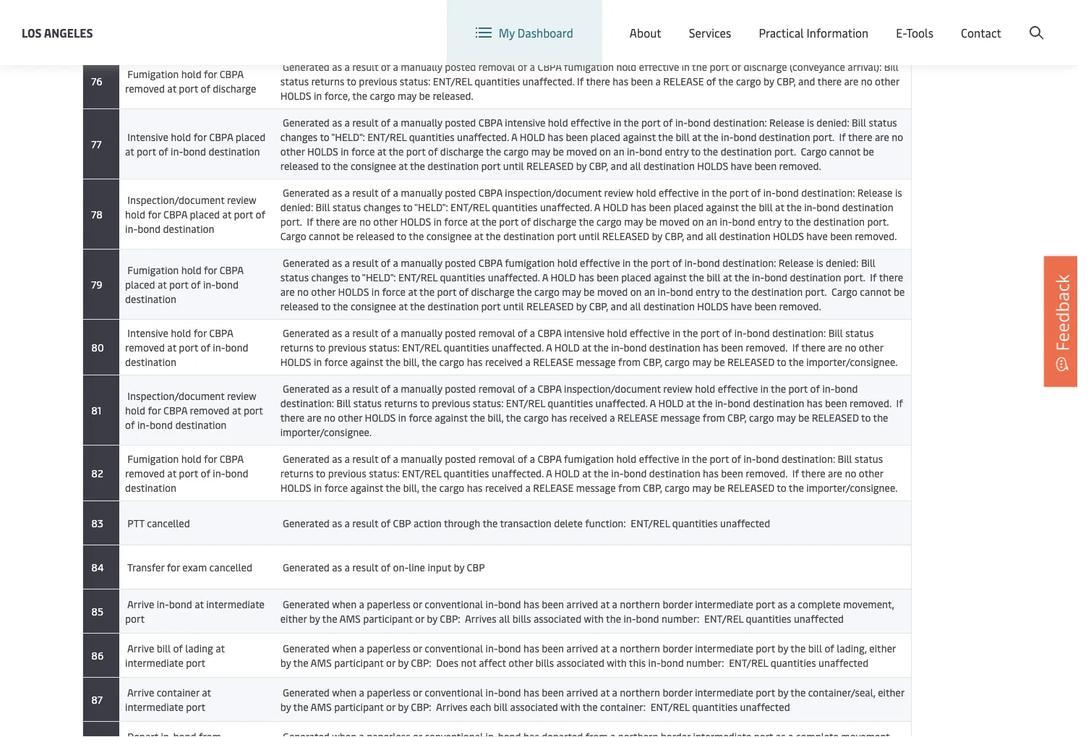 Task type: describe. For each thing, give the bounding box(es) containing it.
cbpa inside generated as a result of a manually posted removal of a cbpa fumigation hold effective in the port of in‑bond destination: bill status returns to previous status: ent/rel quantities unaffected. a hold at the in-bond destination has been removed.  if there are no other holds in force against the bill, the cargo has received a release message from cbp, cargo may be released to the importer/consignee.
[[538, 452, 562, 465]]

discharge inside generated as a result of a manually posted cbpa fumigation hold effective in the port of in‑bond destination: release is denied: bill status changes to "held": ent/rel quantities unaffected. a hold has been placed against the bill at the in-bond destination port.  if there are no other holds in force at the port of discharge the cargo may be moved on an in-bond entry to the destination port.  cargo cannot be released to the consignee at the destination port until released by cbp, and all destination holds have been removed.
[[471, 285, 515, 298]]

manually for generated as a result of a manually posted removal of a cbpa fumigation hold effective in the port of in‑bond destination: bill status returns to previous status: ent/rel quantities unaffected. a hold at the in-bond destination has been removed.  if there are no other holds in force against the bill, the cargo has received a release message from cbp, cargo may be released to the importer/consignee.
[[401, 452, 442, 465]]

northern for in‑bond
[[620, 597, 660, 611]]

generated for generated as a result of a manually posted removal of a cbpa intensive hold effective in the port of in‑bond destination: bill status returns to previous status: ent/rel quantities unaffected. a hold at the in-bond destination has been removed.  if there are no other holds in force against the bill, the cargo has received a release message from cbp, cargo may be released to the importer/consignee.
[[283, 326, 330, 340]]

tools
[[907, 25, 934, 40]]

87
[[89, 693, 103, 706]]

inspection/document for placed
[[128, 193, 225, 207]]

generated for generated as a result of a manually posted removal of a cbpa fumigation hold effective in the port of discharge (conveyance arrival): bill status returns to previous status: ent/rel quantities unaffected. if there has been a release of the cargo by cbp, and there are no other holds in force, the cargo may be released.
[[283, 60, 330, 73]]

until for fumigation
[[503, 299, 524, 313]]

inspection/document review hold for cbpa placed at port of in‑bond destination
[[125, 193, 265, 235]]

generated as a result of a manually posted cbpa fumigation hold effective in the port of in‑bond destination: release is denied: bill status changes to "held": ent/rel quantities unaffected. a hold has been placed against the bill at the in-bond destination port.  if there are no other holds in force at the port of discharge the cargo may be moved on an in-bond entry to the destination port.  cargo cannot be released to the consignee at the destination port until released by cbp, and all destination holds have been removed.
[[280, 256, 905, 313]]

cbp, inside generated as a result of a manually posted cbpa fumigation hold effective in the port of in‑bond destination: release is denied: bill status changes to "held": ent/rel quantities unaffected. a hold has been placed against the bill at the in-bond destination port.  if there are no other holds in force at the port of discharge the cargo may be moved on an in-bond entry to the destination port.  cargo cannot be released to the consignee at the destination port until released by cbp, and all destination holds have been removed.
[[589, 299, 608, 313]]

bill inside generated as a result of a manually posted cbpa fumigation hold effective in the port of in‑bond destination: release is denied: bill status changes to "held": ent/rel quantities unaffected. a hold has been placed against the bill at the in-bond destination port.  if there are no other holds in force at the port of discharge the cargo may be moved on an in-bond entry to the destination port.  cargo cannot be released to the consignee at the destination port until released by cbp, and all destination holds have been removed.
[[707, 270, 721, 284]]

if inside generated as a result of a manually posted cbpa inspection/document review hold effective in the port of in‑bond destination: release is denied: bill status changes to "held": ent/rel quantities unaffected. a hold has been placed against the bill at the in-bond destination port.  if there are no other holds in force at the port of discharge the cargo may be moved on an in-bond entry to the destination port. cargo cannot be released to the consignee at the destination port until released by cbp, and all destination holds have been removed.
[[307, 214, 314, 228]]

location
[[709, 13, 753, 29]]

as for generated as a result of on‑line input by cbp
[[332, 560, 342, 574]]

destination inside intensive hold for cbpa placed at port of in‑bond destination
[[209, 144, 260, 158]]

destination inside fumigation hold for cbpa removed at port of in‑bond destination
[[125, 481, 176, 494]]

inspection/document for removed
[[128, 389, 225, 403]]

associated inside generated when a paperless or conventional in‑bond has been arrived at a northern border intermediate port as a complete movement, either by the ams participant or by cbp:  arrives all bills associated with the in‑bond number:  ent/rel quantities unaffected
[[534, 612, 582, 625]]

at inside generated when a paperless or conventional in‑bond has been arrived at a northern border intermediate port as a complete movement, either by the ams participant or by cbp:  arrives all bills associated with the in‑bond number:  ent/rel quantities unaffected
[[601, 597, 610, 611]]

services button
[[689, 0, 732, 65]]

quantities inside generated as a result of a manually posted removal of a cbpa fumigation hold effective in the port of in‑bond destination: bill status returns to previous status: ent/rel quantities unaffected. a hold at the in-bond destination has been removed.  if there are no other holds in force against the bill, the cargo has received a release message from cbp, cargo may be released to the importer/consignee.
[[444, 466, 489, 480]]

moved for intensive
[[567, 144, 597, 158]]

an inside generated as a result of a manually posted cbpa inspection/document review hold effective in the port of in‑bond destination: release is denied: bill status changes to "held": ent/rel quantities unaffected. a hold has been placed against the bill at the in-bond destination port.  if there are no other holds in force at the port of discharge the cargo may be moved on an in-bond entry to the destination port. cargo cannot be released to the consignee at the destination port until released by cbp, and all destination holds have been removed.
[[707, 214, 718, 228]]

in- inside the 'generated as a result of a manually posted removal of a cbpa inspection/document review hold effective in the port of in‑bond destination: bill status returns to previous status: ent/rel quantities unaffected. a hold at the in-bond destination has been removed.  if there are no other holds in force against the bill, the cargo has received a release message from cbp, cargo may be released to the importer/consignee.'
[[715, 396, 728, 410]]

release inside generated as a result of a manually posted removal of a cbpa fumigation hold effective in the port of discharge (conveyance arrival): bill status returns to previous status: ent/rel quantities unaffected. if there has been a release of the cargo by cbp, and there are no other holds in force, the cargo may be released.
[[663, 74, 704, 88]]

"held": for generated as a result of a manually posted cbpa intensive hold effective in the port of in‑bond destination: release is denied: bill status changes to "held": ent/rel quantities unaffected. a hold has been placed against the bill at the in-bond destination port.  if there are no other holds in force at the port of discharge the cargo may be moved on an in-bond entry to the destination port.  cargo cannot be released to the consignee at the destination port until released by cbp, and all destination holds have been removed.
[[331, 130, 365, 144]]

against inside generated as a result of a manually posted removal of a cbpa fumigation hold effective in the port of in‑bond destination: bill status returns to previous status: ent/rel quantities unaffected. a hold at the in-bond destination has been removed.  if there are no other holds in force against the bill, the cargo has received a release message from cbp, cargo may be released to the importer/consignee.
[[350, 481, 383, 494]]

for inside fumigation hold for cbpa removed at port of in‑bond destination
[[204, 452, 217, 465]]

destination: inside generated as a result of a manually posted removal of a cbpa intensive hold effective in the port of in‑bond destination: bill status returns to previous status: ent/rel quantities unaffected. a hold at the in-bond destination has been removed.  if there are no other holds in force against the bill, the cargo has received a release message from cbp, cargo may be released to the importer/consignee.
[[773, 326, 826, 340]]

other inside generated as a result of a manually posted removal of a cbpa fumigation hold effective in the port of in‑bond destination: bill status returns to previous status: ent/rel quantities unaffected. a hold at the in-bond destination has been removed.  if there are no other holds in force against the bill, the cargo has received a release message from cbp, cargo may be released to the importer/consignee.
[[859, 466, 884, 480]]

generated as a result of cbp action through the transaction delete function:  ent/rel quantities unaffected
[[280, 516, 771, 530]]

may inside generated as a result of a manually posted removal of a cbpa fumigation hold effective in the port of in‑bond destination: bill status returns to previous status: ent/rel quantities unaffected. a hold at the in-bond destination has been removed.  if there are no other holds in force against the bill, the cargo has received a release message from cbp, cargo may be released to the importer/consignee.
[[692, 481, 712, 494]]

generated as a result of on‑line input by cbp
[[280, 560, 485, 574]]

generated when a paperless or conventional in‑bond has been arrived at a northern border intermediate port by the container/seal, either by the ams participant or by cbp:  arrives each bill associated with the container:  ent/rel quantities unaffected
[[280, 685, 905, 714]]

destination inside generated as a result of a manually posted removal of a cbpa intensive hold effective in the port of in‑bond destination: bill status returns to previous status: ent/rel quantities unaffected. a hold at the in-bond destination has been removed.  if there are no other holds in force against the bill, the cargo has received a release message from cbp, cargo may be released to the importer/consignee.
[[649, 340, 701, 354]]

paperless for or
[[367, 597, 411, 611]]

82
[[89, 466, 103, 480]]

posted for generated as a result of a manually posted cbpa inspection/document review hold effective in the port of in‑bond destination: release is denied: bill status changes to "held": ent/rel quantities unaffected. a hold has been placed against the bill at the in-bond destination port.  if there are no other holds in force at the port of discharge the cargo may be moved on an in-bond entry to the destination port. cargo cannot be released to the consignee at the destination port until released by cbp, and all destination holds have been removed.
[[445, 186, 476, 199]]

a inside generated as a result of a manually posted cbpa intensive hold effective in the port of in‑bond destination: release is denied: bill status changes to "held": ent/rel quantities unaffected. a hold has been placed against the bill at the in-bond destination port.  if there are no other holds in force at the port of discharge the cargo may be moved on an in-bond entry to the destination port.  cargo cannot be released to the consignee at the destination port until released by cbp, and all destination holds have been removed.
[[511, 130, 517, 144]]

77
[[89, 137, 102, 151]]

generated as a result of a manually posted removal of a cbpa fumigation hold effective in the port of in‑bond destination: bill status returns to previous status: ent/rel quantities unaffected. a hold at the in-bond destination has been removed.  if there are no other holds in force against the bill, the cargo has received a release message from cbp, cargo may be released to the importer/consignee.
[[280, 452, 898, 494]]

about
[[630, 25, 662, 40]]

0 vertical spatial cbp
[[393, 516, 411, 530]]

at inside generated when a paperless or conventional in‑bond has been arrived at a northern border intermediate port by the bill of lading, either by the ams participant or by cbp:  does not affect other bills associated with this in‑bond number:  ent/rel quantities unaffected
[[601, 641, 610, 655]]

arrive for arrive in‑bond at intermediate port
[[127, 597, 154, 611]]

discharge inside generated as a result of a manually posted cbpa inspection/document review hold effective in the port of in‑bond destination: release is denied: bill status changes to "held": ent/rel quantities unaffected. a hold has been placed against the bill at the in-bond destination port.  if there are no other holds in force at the port of discharge the cargo may be moved on an in-bond entry to the destination port. cargo cannot be released to the consignee at the destination port until released by cbp, and all destination holds have been removed.
[[533, 214, 577, 228]]

global menu
[[800, 14, 865, 29]]

been inside generated as a result of a manually posted removal of a cbpa fumigation hold effective in the port of in‑bond destination: bill status returns to previous status: ent/rel quantities unaffected. a hold at the in-bond destination has been removed.  if there are no other holds in force against the bill, the cargo has received a release message from cbp, cargo may be released to the importer/consignee.
[[721, 466, 744, 480]]

in‑bond inside generated when a paperless or conventional in‑bond has been arrived at a northern border intermediate port by the container/seal, either by the ams participant or by cbp:  arrives each bill associated with the container:  ent/rel quantities unaffected
[[486, 685, 521, 699]]

importer/consignee. for generated as a result of a manually posted removal of a cbpa fumigation hold effective in the port of in‑bond destination: bill status returns to previous status: ent/rel quantities unaffected. a hold at the in-bond destination has been removed.  if there are no other holds in force against the bill, the cargo has received a release message from cbp, cargo may be released to the importer/consignee.
[[807, 481, 898, 494]]

0 vertical spatial cancelled
[[147, 516, 190, 530]]

returns inside generated as a result of a manually posted removal of a cbpa fumigation hold effective in the port of discharge (conveyance arrival): bill status returns to previous status: ent/rel quantities unaffected. if there has been a release of the cargo by cbp, and there are no other holds in force, the cargo may be released.
[[311, 74, 345, 88]]

bill, inside the 'generated as a result of a manually posted removal of a cbpa inspection/document review hold effective in the port of in‑bond destination: bill status returns to previous status: ent/rel quantities unaffected. a hold at the in-bond destination has been removed.  if there are no other holds in force against the bill, the cargo has received a release message from cbp, cargo may be released to the importer/consignee.'
[[488, 410, 504, 424]]

hold inside generated as a result of a manually posted cbpa inspection/document review hold effective in the port of in‑bond destination: release is denied: bill status changes to "held": ent/rel quantities unaffected. a hold has been placed against the bill at the in-bond destination port.  if there are no other holds in force at the port of discharge the cargo may be moved on an in-bond entry to the destination port. cargo cannot be released to the consignee at the destination port until released by cbp, and all destination holds have been removed.
[[603, 200, 628, 214]]

action
[[414, 516, 442, 530]]

removed for intensive hold for cbpa removed at port of in‑bond destination
[[125, 340, 165, 354]]

unaffected. inside generated as a result of a manually posted removal of a cbpa fumigation hold effective in the port of in‑bond destination: bill status returns to previous status: ent/rel quantities unaffected. a hold at the in-bond destination has been removed.  if there are no other holds in force against the bill, the cargo has received a release message from cbp, cargo may be released to the importer/consignee.
[[492, 466, 544, 480]]

84
[[89, 560, 104, 574]]

hold inside generated as a result of a manually posted removal of a cbpa intensive hold effective in the port of in‑bond destination: bill status returns to previous status: ent/rel quantities unaffected. a hold at the in-bond destination has been removed.  if there are no other holds in force against the bill, the cargo has received a release message from cbp, cargo may be released to the importer/consignee.
[[555, 340, 580, 354]]

participant inside generated when a paperless or conventional in‑bond has been arrived at a northern border intermediate port by the bill of lading, either by the ams participant or by cbp:  does not affect other bills associated with this in‑bond number:  ent/rel quantities unaffected
[[334, 656, 384, 669]]

against inside generated as a result of a manually posted cbpa fumigation hold effective in the port of in‑bond destination: release is denied: bill status changes to "held": ent/rel quantities unaffected. a hold has been placed against the bill at the in-bond destination port.  if there are no other holds in force at the port of discharge the cargo may be moved on an in-bond entry to the destination port.  cargo cannot be released to the consignee at the destination port until released by cbp, and all destination holds have been removed.
[[654, 270, 687, 284]]

cargo for generated as a result of a manually posted cbpa fumigation hold effective in the port of in‑bond destination: release is denied: bill status changes to "held": ent/rel quantities unaffected. a hold has been placed against the bill at the in-bond destination port.  if there are no other holds in force at the port of discharge the cargo may be moved on an in-bond entry to the destination port.  cargo cannot be released to the consignee at the destination port until released by cbp, and all destination holds have been removed.
[[832, 285, 858, 298]]

against inside generated as a result of a manually posted cbpa intensive hold effective in the port of in‑bond destination: release is denied: bill status changes to "held": ent/rel quantities unaffected. a hold has been placed against the bill at the in-bond destination port.  if there are no other holds in force at the port of discharge the cargo may be moved on an in-bond entry to the destination port.  cargo cannot be released to the consignee at the destination port until released by cbp, and all destination holds have been removed.
[[623, 130, 656, 144]]

81
[[89, 403, 101, 417]]

menu
[[836, 14, 865, 29]]

bond inside the 'generated as a result of a manually posted removal of a cbpa inspection/document review hold effective in the port of in‑bond destination: bill status returns to previous status: ent/rel quantities unaffected. a hold at the in-bond destination has been removed.  if there are no other holds in force against the bill, the cargo has received a release message from cbp, cargo may be released to the importer/consignee.'
[[728, 396, 751, 410]]

hold inside fumigation hold for cbpa removed at port of in‑bond destination
[[181, 452, 202, 465]]

other inside generated when a paperless or conventional in‑bond has been arrived at a northern border intermediate port by the bill of lading, either by the ams participant or by cbp:  does not affect other bills associated with this in‑bond number:  ent/rel quantities unaffected
[[509, 656, 533, 669]]

no inside the 'generated as a result of a manually posted removal of a cbpa inspection/document review hold effective in the port of in‑bond destination: bill status returns to previous status: ent/rel quantities unaffected. a hold at the in-bond destination has been removed.  if there are no other holds in force against the bill, the cargo has received a release message from cbp, cargo may be released to the importer/consignee.'
[[324, 410, 336, 424]]

arrived for with
[[567, 597, 598, 611]]

conventional for by
[[425, 641, 483, 655]]

practical
[[759, 25, 804, 40]]

ptt cancelled
[[125, 516, 190, 530]]

unaffected. inside generated as a result of a manually posted cbpa inspection/document review hold effective in the port of in‑bond destination: release is denied: bill status changes to "held": ent/rel quantities unaffected. a hold has been placed against the bill at the in-bond destination port.  if there are no other holds in force at the port of discharge the cargo may be moved on an in-bond entry to the destination port. cargo cannot be released to the consignee at the destination port until released by cbp, and all destination holds have been removed.
[[540, 200, 592, 214]]

are inside generated as a result of a manually posted cbpa intensive hold effective in the port of in‑bond destination: release is denied: bill status changes to "held": ent/rel quantities unaffected. a hold has been placed against the bill at the in-bond destination port.  if there are no other holds in force at the port of discharge the cargo may be moved on an in-bond entry to the destination port.  cargo cannot be released to the consignee at the destination port until released by cbp, and all destination holds have been removed.
[[875, 130, 890, 144]]

there inside the 'generated as a result of a manually posted removal of a cbpa inspection/document review hold effective in the port of in‑bond destination: bill status returns to previous status: ent/rel quantities unaffected. a hold at the in-bond destination has been removed.  if there are no other holds in force against the bill, the cargo has received a release message from cbp, cargo may be released to the importer/consignee.'
[[280, 410, 305, 424]]

northern for associated
[[620, 641, 660, 655]]

generated as a result of a manually posted removal of a cbpa fumigation hold effective in the port of discharge (conveyance arrival): bill status returns to previous status: ent/rel quantities unaffected. if there has been a release of the cargo by cbp, and there are no other holds in force, the cargo may be released.
[[280, 60, 900, 102]]

practical information
[[759, 25, 869, 40]]

arrive container at intermediate port
[[125, 685, 211, 714]]

generated for generated when a paperless or conventional in‑bond has been arrived at a northern border intermediate port by the container/seal, either by the ams participant or by cbp:  arrives each bill associated with the container:  ent/rel quantities unaffected
[[283, 685, 330, 699]]

has inside generated when a paperless or conventional in‑bond has been arrived at a northern border intermediate port by the bill of lading, either by the ams participant or by cbp:  does not affect other bills associated with this in‑bond number:  ent/rel quantities unaffected
[[524, 641, 539, 655]]

destination: inside generated as a result of a manually posted cbpa intensive hold effective in the port of in‑bond destination: release is denied: bill status changes to "held": ent/rel quantities unaffected. a hold has been placed against the bill at the in-bond destination port.  if there are no other holds in force at the port of discharge the cargo may be moved on an in-bond entry to the destination port.  cargo cannot be released to the consignee at the destination port until released by cbp, and all destination holds have been removed.
[[714, 115, 767, 129]]

have for generated as a result of a manually posted cbpa fumigation hold effective in the port of in‑bond destination: release is denied: bill status changes to "held": ent/rel quantities unaffected. a hold has been placed against the bill at the in-bond destination port.  if there are no other holds in force at the port of discharge the cargo may be moved on an in-bond entry to the destination port.  cargo cannot be released to the consignee at the destination port until released by cbp, and all destination holds have been removed.
[[731, 299, 752, 313]]

destination inside fumigation hold for cbpa placed at port of in‑bond destination
[[125, 292, 176, 306]]

generated as a result of a manually posted cbpa inspection/document review hold effective in the port of in‑bond destination: release is denied: bill status changes to "held": ent/rel quantities unaffected. a hold has been placed against the bill at the in-bond destination port.  if there are no other holds in force at the port of discharge the cargo may be moved on an in-bond entry to the destination port. cargo cannot be released to the consignee at the destination port until released by cbp, and all destination holds have been removed.
[[280, 186, 902, 243]]

entry inside generated as a result of a manually posted cbpa inspection/document review hold effective in the port of in‑bond destination: release is denied: bill status changes to "held": ent/rel quantities unaffected. a hold has been placed against the bill at the in-bond destination port.  if there are no other holds in force at the port of discharge the cargo may be moved on an in-bond entry to the destination port. cargo cannot be released to the consignee at the destination port until released by cbp, and all destination holds have been removed.
[[758, 214, 782, 228]]

cbpa inside fumigation hold for cbpa removed at port of discharge
[[220, 67, 244, 81]]

ams inside generated when a paperless or conventional in‑bond has been arrived at a northern border intermediate port by the bill of lading, either by the ams participant or by cbp:  does not affect other bills associated with this in‑bond number:  ent/rel quantities unaffected
[[311, 656, 332, 669]]

at inside generated as a result of a manually posted removal of a cbpa intensive hold effective in the port of in‑bond destination: bill status returns to previous status: ent/rel quantities unaffected. a hold at the in-bond destination has been removed.  if there are no other holds in force against the bill, the cargo has received a release message from cbp, cargo may be released to the importer/consignee.
[[582, 340, 592, 354]]

released for generated as a result of a manually posted cbpa fumigation hold effective in the port of in‑bond destination: release is denied: bill status changes to "held": ent/rel quantities unaffected. a hold has been placed against the bill at the in-bond destination port.  if there are no other holds in force at the port of discharge the cargo may be moved on an in-bond entry to the destination port.  cargo cannot be released to the consignee at the destination port until released by cbp, and all destination holds have been removed.
[[280, 299, 319, 313]]

85
[[89, 604, 103, 618]]

and inside generated as a result of a manually posted cbpa intensive hold effective in the port of in‑bond destination: release is denied: bill status changes to "held": ent/rel quantities unaffected. a hold has been placed against the bill at the in-bond destination port.  if there are no other holds in force at the port of discharge the cargo may be moved on an in-bond entry to the destination port.  cargo cannot be released to the consignee at the destination port until released by cbp, and all destination holds have been removed.
[[611, 159, 628, 173]]

generated when a paperless or conventional in‑bond has been arrived at a northern border intermediate port as a complete movement, either by the ams participant or by cbp:  arrives all bills associated with the in‑bond number:  ent/rel quantities unaffected
[[280, 597, 894, 625]]

previous inside generated as a result of a manually posted removal of a cbpa fumigation hold effective in the port of in‑bond destination: bill status returns to previous status: ent/rel quantities unaffected. a hold at the in-bond destination has been removed.  if there are no other holds in force against the bill, the cargo has received a release message from cbp, cargo may be released to the importer/consignee.
[[328, 466, 367, 480]]

from for intensive
[[619, 355, 641, 369]]

my
[[499, 25, 515, 40]]

generated for generated when a paperless or conventional in‑bond has been arrived at a northern border intermediate port as a complete movement, either by the ams participant or by cbp:  arrives all bills associated with the in‑bond number:  ent/rel quantities unaffected
[[283, 597, 330, 611]]

port.
[[868, 214, 889, 228]]

at inside inspection/document review hold for cbpa placed at port of in‑bond destination
[[222, 207, 232, 221]]

bill inside generated when a paperless or conventional in‑bond has been arrived at a northern border intermediate port by the bill of lading, either by the ams participant or by cbp:  does not affect other bills associated with this in‑bond number:  ent/rel quantities unaffected
[[808, 641, 822, 655]]

quantities inside generated as a result of a manually posted cbpa inspection/document review hold effective in the port of in‑bond destination: release is denied: bill status changes to "held": ent/rel quantities unaffected. a hold has been placed against the bill at the in-bond destination port.  if there are no other holds in force at the port of discharge the cargo may be moved on an in-bond entry to the destination port. cargo cannot be released to the consignee at the destination port until released by cbp, and all destination holds have been removed.
[[492, 200, 538, 214]]

force, inside generated as a result of a manually posted removal of a cbpa inspection/document review hold effective in the port of discharge (conveyance arrival): bill status returns to previous status: ent/rel quantities unaffected. if there has been a release of the cargo by cbp, and there are no other holds in force, the cargo may be released.
[[450, 33, 475, 47]]

if inside generated as a result of a manually posted removal of a cbpa intensive hold effective in the port of in‑bond destination: bill status returns to previous status: ent/rel quantities unaffected. a hold at the in-bond destination has been removed.  if there are no other holds in force against the bill, the cargo has received a release message from cbp, cargo may be released to the importer/consignee.
[[793, 340, 799, 354]]

received for intensive
[[485, 355, 523, 369]]

may inside the 'generated as a result of a manually posted removal of a cbpa inspection/document review hold effective in the port of in‑bond destination: bill status returns to previous status: ent/rel quantities unaffected. a hold at the in-bond destination has been removed.  if there are no other holds in force against the bill, the cargo has received a release message from cbp, cargo may be released to the importer/consignee.'
[[777, 410, 796, 424]]

been inside generated as a result of a manually posted removal of a cbpa fumigation hold effective in the port of discharge (conveyance arrival): bill status returns to previous status: ent/rel quantities unaffected. if there has been a release of the cargo by cbp, and there are no other holds in force, the cargo may be released.
[[631, 74, 653, 88]]

previous inside the 'generated as a result of a manually posted removal of a cbpa inspection/document review hold effective in the port of in‑bond destination: bill status returns to previous status: ent/rel quantities unaffected. a hold at the in-bond destination has been removed.  if there are no other holds in force against the bill, the cargo has received a release message from cbp, cargo may be released to the importer/consignee.'
[[432, 396, 470, 410]]

inspection/document for ent/rel
[[564, 4, 661, 18]]

released for generated as a result of a manually posted cbpa intensive hold effective in the port of in‑bond destination: release is denied: bill status changes to "held": ent/rel quantities unaffected. a hold has been placed against the bill at the in-bond destination port.  if there are no other holds in force at the port of discharge the cargo may be moved on an in-bond entry to the destination port.  cargo cannot be released to the consignee at the destination port until released by cbp, and all destination holds have been removed.
[[280, 159, 319, 173]]

importer/consignee. for generated as a result of a manually posted removal of a cbpa intensive hold effective in the port of in‑bond destination: bill status returns to previous status: ent/rel quantities unaffected. a hold at the in-bond destination has been removed.  if there are no other holds in force against the bill, the cargo has received a release message from cbp, cargo may be released to the importer/consignee.
[[807, 355, 898, 369]]

los
[[22, 25, 42, 40]]

is for generated as a result of a manually posted cbpa fumigation hold effective in the port of in‑bond destination: release is denied: bill status changes to "held": ent/rel quantities unaffected. a hold has been placed against the bill at the in-bond destination port.  if there are no other holds in force at the port of discharge the cargo may be moved on an in-bond entry to the destination port.  cargo cannot be released to the consignee at the destination port until released by cbp, and all destination holds have been removed.
[[817, 256, 824, 269]]

as for generated as a result of a manually posted removal of a cbpa fumigation hold effective in the port of in‑bond destination: bill status returns to previous status: ent/rel quantities unaffected. a hold at the in-bond destination has been removed.  if there are no other holds in force against the bill, the cargo has received a release message from cbp, cargo may be released to the importer/consignee.
[[332, 452, 342, 465]]

previous inside generated as a result of a manually posted removal of a cbpa fumigation hold effective in the port of discharge (conveyance arrival): bill status returns to previous status: ent/rel quantities unaffected. if there has been a release of the cargo by cbp, and there are no other holds in force, the cargo may be released.
[[359, 74, 397, 88]]

from for fumigation
[[619, 481, 641, 494]]

status inside generated as a result of a manually posted cbpa intensive hold effective in the port of in‑bond destination: release is denied: bill status changes to "held": ent/rel quantities unaffected. a hold has been placed against the bill at the in-bond destination port.  if there are no other holds in force at the port of discharge the cargo may be moved on an in-bond entry to the destination port.  cargo cannot be released to the consignee at the destination port until released by cbp, and all destination holds have been removed.
[[869, 115, 897, 129]]

generated as a result of a manually posted removal of a cbpa intensive hold effective in the port of in‑bond destination: bill status returns to previous status: ent/rel quantities unaffected. a hold at the in-bond destination has been removed.  if there are no other holds in force against the bill, the cargo has received a release message from cbp, cargo may be released to the importer/consignee.
[[280, 326, 898, 369]]

holds inside generated as a result of a manually posted removal of a cbpa intensive hold effective in the port of in‑bond destination: bill status returns to previous status: ent/rel quantities unaffected. a hold at the in-bond destination has been removed.  if there are no other holds in force against the bill, the cargo has received a release message from cbp, cargo may be released to the importer/consignee.
[[280, 355, 311, 369]]

login / create account
[[934, 13, 1051, 29]]

e-tools
[[896, 25, 934, 40]]

entry for fumigation
[[696, 285, 720, 298]]

86
[[89, 648, 104, 662]]

feedback button
[[1044, 256, 1078, 387]]

from inside the 'generated as a result of a manually posted removal of a cbpa inspection/document review hold effective in the port of in‑bond destination: bill status returns to previous status: ent/rel quantities unaffected. a hold at the in-bond destination has been removed.  if there are no other holds in force against the bill, the cargo has received a release message from cbp, cargo may be released to the importer/consignee.'
[[703, 410, 725, 424]]

intensive inside generated as a result of a manually posted cbpa intensive hold effective in the port of in‑bond destination: release is denied: bill status changes to "held": ent/rel quantities unaffected. a hold has been placed against the bill at the in-bond destination port.  if there are no other holds in force at the port of discharge the cargo may be moved on an in-bond entry to the destination port.  cargo cannot be released to the consignee at the destination port until released by cbp, and all destination holds have been removed.
[[505, 115, 546, 129]]

switch location button
[[648, 13, 753, 29]]

and inside generated as a result of a manually posted removal of a cbpa fumigation hold effective in the port of discharge (conveyance arrival): bill status returns to previous status: ent/rel quantities unaffected. if there has been a release of the cargo by cbp, and there are no other holds in force, the cargo may be released.
[[799, 74, 815, 88]]

dashboard
[[518, 25, 573, 40]]

transaction
[[500, 516, 552, 530]]

removal for generated as a result of a manually posted removal of a cbpa fumigation hold effective in the port of in‑bond destination: bill status returns to previous status: ent/rel quantities unaffected. a hold at the in-bond destination has been removed.  if there are no other holds in force against the bill, the cargo has received a release message from cbp, cargo may be released to the importer/consignee.
[[479, 452, 515, 465]]

services
[[689, 25, 732, 40]]

at inside arrive in‑bond at intermediate port
[[195, 597, 204, 611]]

quantities inside generated as a result of a manually posted removal of a cbpa inspection/document review hold effective in the port of discharge (conveyance arrival): bill status returns to previous status: ent/rel quantities unaffected. if there has been a release of the cargo by cbp, and there are no other holds in force, the cargo may be released.
[[586, 18, 632, 32]]

as for generated as a result of a manually posted cbpa intensive hold effective in the port of in‑bond destination: release is denied: bill status changes to "held": ent/rel quantities unaffected. a hold has been placed against the bill at the in-bond destination port.  if there are no other holds in force at the port of discharge the cargo may be moved on an in-bond entry to the destination port.  cargo cannot be released to the consignee at the destination port until released by cbp, and all destination holds have been removed.
[[332, 115, 342, 129]]

los angeles
[[22, 25, 93, 40]]

and inside generated as a result of a manually posted cbpa fumigation hold effective in the port of in‑bond destination: release is denied: bill status changes to "held": ent/rel quantities unaffected. a hold has been placed against the bill at the in-bond destination port.  if there are no other holds in force at the port of discharge the cargo may be moved on an in-bond entry to the destination port.  cargo cannot be released to the consignee at the destination port until released by cbp, and all destination holds have been removed.
[[611, 299, 628, 313]]

have for generated as a result of a manually posted cbpa intensive hold effective in the port of in‑bond destination: release is denied: bill status changes to "held": ent/rel quantities unaffected. a hold has been placed against the bill at the in-bond destination port.  if there are no other holds in force at the port of discharge the cargo may be moved on an in-bond entry to the destination port.  cargo cannot be released to the consignee at the destination port until released by cbp, and all destination holds have been removed.
[[731, 159, 752, 173]]

posted for generated as a result of a manually posted removal of a cbpa fumigation hold effective in the port of discharge (conveyance arrival): bill status returns to previous status: ent/rel quantities unaffected. if there has been a release of the cargo by cbp, and there are no other holds in force, the cargo may be released.
[[445, 60, 476, 73]]

manually for generated as a result of a manually posted cbpa intensive hold effective in the port of in‑bond destination: release is denied: bill status changes to "held": ent/rel quantities unaffected. a hold has been placed against the bill at the in-bond destination port.  if there are no other holds in force at the port of discharge the cargo may be moved on an in-bond entry to the destination port.  cargo cannot be released to the consignee at the destination port until released by cbp, and all destination holds have been removed.
[[401, 115, 442, 129]]

fumigation hold for cbpa placed at port of in‑bond destination
[[125, 263, 244, 306]]

switch location
[[671, 13, 753, 29]]

as for generated as a result of cbp action through the transaction delete function:  ent/rel quantities unaffected
[[332, 516, 342, 530]]

until for intensive
[[503, 159, 524, 173]]

container/seal,
[[808, 685, 876, 699]]

"held": inside generated as a result of a manually posted cbpa inspection/document review hold effective in the port of in‑bond destination: release is denied: bill status changes to "held": ent/rel quantities unaffected. a hold has been placed against the bill at the in-bond destination port.  if there are no other holds in force at the port of discharge the cargo may be moved on an in-bond entry to the destination port. cargo cannot be released to the consignee at the destination port until released by cbp, and all destination holds have been removed.
[[414, 200, 448, 214]]

generated for generated as a result of a manually posted removal of a cbpa fumigation hold effective in the port of in‑bond destination: bill status returns to previous status: ent/rel quantities unaffected. a hold at the in-bond destination has been removed.  if there are no other holds in force against the bill, the cargo has received a release message from cbp, cargo may be released to the importer/consignee.
[[283, 452, 330, 465]]

cannot for generated as a result of a manually posted cbpa fumigation hold effective in the port of in‑bond destination: release is denied: bill status changes to "held": ent/rel quantities unaffected. a hold has been placed against the bill at the in-bond destination port.  if there are no other holds in force at the port of discharge the cargo may be moved on an in-bond entry to the destination port.  cargo cannot be released to the consignee at the destination port until released by cbp, and all destination holds have been removed.
[[860, 285, 892, 298]]

result for generated as a result of a manually posted removal of a cbpa inspection/document review hold effective in the port of in‑bond destination: bill status returns to previous status: ent/rel quantities unaffected. a hold at the in-bond destination has been removed.  if there are no other holds in force against the bill, the cargo has received a release message from cbp, cargo may be released to the importer/consignee.
[[352, 382, 378, 395]]

generated for generated when a paperless or conventional in‑bond has been arrived at a northern border intermediate port by the bill of lading, either by the ams participant or by cbp:  does not affect other bills associated with this in‑bond number:  ent/rel quantities unaffected
[[283, 641, 330, 655]]

as for generated as a result of a manually posted removal of a cbpa fumigation hold effective in the port of discharge (conveyance arrival): bill status returns to previous status: ent/rel quantities unaffected. if there has been a release of the cargo by cbp, and there are no other holds in force, the cargo may be released.
[[332, 60, 342, 73]]

on‑line
[[393, 560, 425, 574]]

hold inside generated as a result of a manually posted cbpa intensive hold effective in the port of in‑bond destination: release is denied: bill status changes to "held": ent/rel quantities unaffected. a hold has been placed against the bill at the in-bond destination port.  if there are no other holds in force at the port of discharge the cargo may be moved on an in-bond entry to the destination port.  cargo cannot be released to the consignee at the destination port until released by cbp, and all destination holds have been removed.
[[548, 115, 568, 129]]

/
[[965, 13, 970, 29]]

generated for generated as a result of on‑line input by cbp
[[283, 560, 330, 574]]

container
[[157, 685, 199, 699]]

denied: for generated as a result of a manually posted cbpa fumigation hold effective in the port of in‑bond destination: release is denied: bill status changes to "held": ent/rel quantities unaffected. a hold has been placed against the bill at the in-bond destination port.  if there are no other holds in force at the port of discharge the cargo may be moved on an in-bond entry to the destination port.  cargo cannot be released to the consignee at the destination port until released by cbp, and all destination holds have been removed.
[[826, 256, 859, 269]]

posted for generated as a result of a manually posted cbpa fumigation hold effective in the port of in‑bond destination: release is denied: bill status changes to "held": ent/rel quantities unaffected. a hold has been placed against the bill at the in-bond destination port.  if there are no other holds in force at the port of discharge the cargo may be moved on an in-bond entry to the destination port.  cargo cannot be released to the consignee at the destination port until released by cbp, and all destination holds have been removed.
[[445, 256, 476, 269]]

about button
[[630, 0, 662, 65]]

this
[[629, 656, 646, 669]]

contact
[[961, 25, 1002, 40]]

ent/rel inside generated as a result of a manually posted removal of a cbpa intensive hold effective in the port of in‑bond destination: bill status returns to previous status: ent/rel quantities unaffected. a hold at the in-bond destination has been removed.  if there are no other holds in force against the bill, the cargo has received a release message from cbp, cargo may be released to the importer/consignee.
[[402, 340, 441, 354]]

unaffected. inside generated as a result of a manually posted removal of a cbpa inspection/document review hold effective in the port of discharge (conveyance arrival): bill status returns to previous status: ent/rel quantities unaffected. if there has been a release of the cargo by cbp, and there are no other holds in force, the cargo may be released.
[[634, 18, 686, 32]]

status inside generated as a result of a manually posted removal of a cbpa fumigation hold effective in the port of discharge (conveyance arrival): bill status returns to previous status: ent/rel quantities unaffected. if there has been a release of the cargo by cbp, and there are no other holds in force, the cargo may be released.
[[280, 74, 309, 88]]

inspection/document review hold for cbpa removed at port of in‑bond destination
[[125, 389, 263, 431]]

received for fumigation
[[485, 481, 523, 494]]

as for generated as a result of a manually posted removal of a cbpa inspection/document review hold effective in the port of in‑bond destination: bill status returns to previous status: ent/rel quantities unaffected. a hold at the in-bond destination has been removed.  if there are no other holds in force against the bill, the cargo has received a release message from cbp, cargo may be released to the importer/consignee.
[[332, 382, 342, 395]]

practical information button
[[759, 0, 869, 65]]

arrival): inside generated as a result of a manually posted removal of a cbpa fumigation hold effective in the port of discharge (conveyance arrival): bill status returns to previous status: ent/rel quantities unaffected. if there has been a release of the cargo by cbp, and there are no other holds in force, the cargo may be released.
[[848, 60, 882, 73]]

border for this
[[663, 641, 693, 655]]

for inside inspection/document review hold for cbpa placed at port of in‑bond destination
[[148, 207, 161, 221]]

lading
[[185, 641, 213, 655]]

complete
[[798, 597, 841, 611]]

generated as a result of a manually posted cbpa intensive hold effective in the port of in‑bond destination: release is denied: bill status changes to "held": ent/rel quantities unaffected. a hold has been placed against the bill at the in-bond destination port.  if there are no other holds in force at the port of discharge the cargo may be moved on an in-bond entry to the destination port.  cargo cannot be released to the consignee at the destination port until released by cbp, and all destination holds have been removed.
[[280, 115, 904, 173]]

through
[[444, 516, 480, 530]]

effective inside generated as a result of a manually posted removal of a cbpa fumigation hold effective in the port of discharge (conveyance arrival): bill status returns to previous status: ent/rel quantities unaffected. if there has been a release of the cargo by cbp, and there are no other holds in force, the cargo may be released.
[[639, 60, 679, 73]]

if inside generated as a result of a manually posted cbpa fumigation hold effective in the port of in‑bond destination: release is denied: bill status changes to "held": ent/rel quantities unaffected. a hold has been placed against the bill at the in-bond destination port.  if there are no other holds in force at the port of discharge the cargo may be moved on an in-bond entry to the destination port.  cargo cannot be released to the consignee at the destination port until released by cbp, and all destination holds have been removed.
[[870, 270, 877, 284]]

released inside generated as a result of a manually posted cbpa inspection/document review hold effective in the port of in‑bond destination: release is denied: bill status changes to "held": ent/rel quantities unaffected. a hold has been placed against the bill at the in-bond destination port.  if there are no other holds in force at the port of discharge the cargo may be moved on an in-bond entry to the destination port. cargo cannot be released to the consignee at the destination port until released by cbp, and all destination holds have been removed.
[[356, 229, 395, 243]]

status inside generated as a result of a manually posted cbpa inspection/document review hold effective in the port of in‑bond destination: release is denied: bill status changes to "held": ent/rel quantities unaffected. a hold has been placed against the bill at the in-bond destination port.  if there are no other holds in force at the port of discharge the cargo may be moved on an in-bond entry to the destination port. cargo cannot be released to the consignee at the destination port until released by cbp, and all destination holds have been removed.
[[333, 200, 361, 214]]

1 horizontal spatial cancelled
[[209, 560, 252, 574]]

intensive hold for cbpa placed at port of in‑bond destination
[[125, 130, 266, 158]]

posted for generated as a result of a manually posted removal of a cbpa inspection/document review hold effective in the port of in‑bond destination: bill status returns to previous status: ent/rel quantities unaffected. a hold at the in-bond destination has been removed.  if there are no other holds in force against the bill, the cargo has received a release message from cbp, cargo may be released to the importer/consignee.
[[445, 382, 476, 395]]

fumigation for unaffected.
[[564, 60, 614, 73]]

with inside generated when a paperless or conventional in‑bond has been arrived at a northern border intermediate port by the container/seal, either by the ams participant or by cbp:  arrives each bill associated with the container:  ent/rel quantities unaffected
[[561, 700, 581, 714]]

ptt
[[128, 516, 145, 530]]

result for generated as a result of a manually posted cbpa inspection/document review hold effective in the port of in‑bond destination: release is denied: bill status changes to "held": ent/rel quantities unaffected. a hold has been placed against the bill at the in-bond destination port.  if there are no other holds in force at the port of discharge the cargo may be moved on an in-bond entry to the destination port. cargo cannot be released to the consignee at the destination port until released by cbp, and all destination holds have been removed.
[[352, 186, 378, 199]]

global menu button
[[768, 0, 880, 43]]

arrive in‑bond at intermediate port
[[125, 597, 265, 625]]

of inside arrive bill of lading at intermediate port
[[173, 641, 183, 655]]

in‑bond inside intensive hold for cbpa placed at port of in‑bond destination
[[171, 144, 206, 158]]

either inside generated when a paperless or conventional in‑bond has been arrived at a northern border intermediate port by the container/seal, either by the ams participant or by cbp:  arrives each bill associated with the container:  ent/rel quantities unaffected
[[878, 685, 905, 699]]

result for generated as a result of a manually posted removal of a cbpa fumigation hold effective in the port of in‑bond destination: bill status returns to previous status: ent/rel quantities unaffected. a hold at the in-bond destination has been removed.  if there are no other holds in force against the bill, the cargo has received a release message from cbp, cargo may be released to the importer/consignee.
[[352, 452, 378, 465]]

global
[[800, 14, 833, 29]]

each
[[470, 700, 491, 714]]

unaffected. inside generated as a result of a manually posted cbpa fumigation hold effective in the port of in‑bond destination: release is denied: bill status changes to "held": ent/rel quantities unaffected. a hold has been placed against the bill at the in-bond destination port.  if there are no other holds in force at the port of discharge the cargo may be moved on an in-bond entry to the destination port.  cargo cannot be released to the consignee at the destination port until released by cbp, and all destination holds have been removed.
[[488, 270, 540, 284]]

for inside inspection/document review hold for cbpa removed at port of in‑bond destination
[[148, 403, 161, 417]]

bond inside generated as a result of a manually posted removal of a cbpa fumigation hold effective in the port of in‑bond destination: bill status returns to previous status: ent/rel quantities unaffected. a hold at the in-bond destination has been removed.  if there are no other holds in force against the bill, the cargo has received a release message from cbp, cargo may be released to the importer/consignee.
[[624, 466, 647, 480]]

78
[[89, 207, 103, 221]]

83
[[89, 516, 103, 530]]

is for generated as a result of a manually posted cbpa intensive hold effective in the port of in‑bond destination: release is denied: bill status changes to "held": ent/rel quantities unaffected. a hold has been placed against the bill at the in-bond destination port.  if there are no other holds in force at the port of discharge the cargo may be moved on an in-bond entry to the destination port.  cargo cannot be released to the consignee at the destination port until released by cbp, and all destination holds have been removed.
[[807, 115, 814, 129]]

fumigation for a
[[564, 452, 614, 465]]

changes for generated as a result of a manually posted cbpa fumigation hold effective in the port of in‑bond destination: release is denied: bill status changes to "held": ent/rel quantities unaffected. a hold has been placed against the bill at the in-bond destination port.  if there are no other holds in force at the port of discharge the cargo may be moved on an in-bond entry to the destination port.  cargo cannot be released to the consignee at the destination port until released by cbp, and all destination holds have been removed.
[[311, 270, 349, 284]]

removal for generated as a result of a manually posted removal of a cbpa fumigation hold effective in the port of discharge (conveyance arrival): bill status returns to previous status: ent/rel quantities unaffected. if there has been a release of the cargo by cbp, and there are no other holds in force, the cargo may be released.
[[479, 60, 515, 73]]

does
[[436, 656, 459, 669]]

consignee inside generated as a result of a manually posted cbpa inspection/document review hold effective in the port of in‑bond destination: release is denied: bill status changes to "held": ent/rel quantities unaffected. a hold has been placed against the bill at the in-bond destination port.  if there are no other holds in force at the port of discharge the cargo may be moved on an in-bond entry to the destination port. cargo cannot be released to the consignee at the destination port until released by cbp, and all destination holds have been removed.
[[427, 229, 472, 243]]

input
[[428, 560, 451, 574]]

75
[[89, 18, 102, 32]]

movement,
[[843, 597, 894, 611]]

cbp, inside generated as a result of a manually posted removal of a cbpa fumigation hold effective in the port of discharge (conveyance arrival): bill status returns to previous status: ent/rel quantities unaffected. if there has been a release of the cargo by cbp, and there are no other holds in force, the cargo may be released.
[[777, 74, 796, 88]]

e-tools button
[[896, 0, 934, 65]]

manually for generated as a result of a manually posted cbpa fumigation hold effective in the port of in‑bond destination: release is denied: bill status changes to "held": ent/rel quantities unaffected. a hold has been placed against the bill at the in-bond destination port.  if there are no other holds in force at the port of discharge the cargo may be moved on an in-bond entry to the destination port.  cargo cannot be released to the consignee at the destination port until released by cbp, and all destination holds have been removed.
[[401, 256, 442, 269]]

quantities inside generated when a paperless or conventional in‑bond has been arrived at a northern border intermediate port by the bill of lading, either by the ams participant or by cbp:  does not affect other bills associated with this in‑bond number:  ent/rel quantities unaffected
[[771, 656, 816, 669]]

arrive bill of lading at intermediate port
[[125, 641, 225, 669]]

posted for generated as a result of a manually posted cbpa intensive hold effective in the port of in‑bond destination: release is denied: bill status changes to "held": ent/rel quantities unaffected. a hold has been placed against the bill at the in-bond destination port.  if there are no other holds in force at the port of discharge the cargo may be moved on an in-bond entry to the destination port.  cargo cannot be released to the consignee at the destination port until released by cbp, and all destination holds have been removed.
[[445, 115, 476, 129]]

delete
[[554, 516, 583, 530]]

hold inside generated as a result of a manually posted cbpa inspection/document review hold effective in the port of in‑bond destination: release is denied: bill status changes to "held": ent/rel quantities unaffected. a hold has been placed against the bill at the in-bond destination port.  if there are no other holds in force at the port of discharge the cargo may be moved on an in-bond entry to the destination port. cargo cannot be released to the consignee at the destination port until released by cbp, and all destination holds have been removed.
[[636, 186, 656, 199]]

associated inside generated when a paperless or conventional in‑bond has been arrived at a northern border intermediate port by the container/seal, either by the ams participant or by cbp:  arrives each bill associated with the container:  ent/rel quantities unaffected
[[510, 700, 558, 714]]

bill inside generated as a result of a manually posted cbpa intensive hold effective in the port of in‑bond destination: release is denied: bill status changes to "held": ent/rel quantities unaffected. a hold has been placed against the bill at the in-bond destination port.  if there are no other holds in force at the port of discharge the cargo may be moved on an in-bond entry to the destination port.  cargo cannot be released to the consignee at the destination port until released by cbp, and all destination holds have been removed.
[[852, 115, 867, 129]]

posted for generated as a result of a manually posted removal of a cbpa inspection/document review hold effective in the port of discharge (conveyance arrival): bill status returns to previous status: ent/rel quantities unaffected. if there has been a release of the cargo by cbp, and there are no other holds in force, the cargo may be released.
[[445, 4, 476, 18]]

an for fumigation
[[644, 285, 655, 298]]

my dashboard button
[[476, 0, 573, 65]]

of inside fumigation hold for cbpa placed at port of in‑bond destination
[[191, 277, 201, 291]]

intensive for intensive hold for cbpa removed at port of in‑bond destination
[[128, 326, 168, 340]]

fumigation hold for cbpa removed at port of discharge
[[125, 67, 256, 95]]

review inside inspection/document review hold for cbpa placed at port of in‑bond destination
[[227, 193, 257, 207]]



Task type: vqa. For each thing, say whether or not it's contained in the screenshot.
the bottom the participant
yes



Task type: locate. For each thing, give the bounding box(es) containing it.
inspection/document
[[128, 193, 225, 207], [128, 389, 225, 403]]

when inside generated when a paperless or conventional in‑bond has been arrived at a northern border intermediate port as a complete movement, either by the ams participant or by cbp:  arrives all bills associated with the in‑bond number:  ent/rel quantities unaffected
[[332, 597, 357, 611]]

0 vertical spatial cannot
[[829, 144, 861, 158]]

"held": for generated as a result of a manually posted cbpa fumigation hold effective in the port of in‑bond destination: release is denied: bill status changes to "held": ent/rel quantities unaffected. a hold has been placed against the bill at the in-bond destination port.  if there are no other holds in force at the port of discharge the cargo may be moved on an in-bond entry to the destination port.  cargo cannot be released to the consignee at the destination port until released by cbp, and all destination holds have been removed.
[[362, 270, 396, 284]]

0 vertical spatial on
[[600, 144, 611, 158]]

effective inside generated as a result of a manually posted removal of a cbpa inspection/document review hold effective in the port of discharge (conveyance arrival): bill status returns to previous status: ent/rel quantities unaffected. if there has been a release of the cargo by cbp, and there are no other holds in force, the cargo may be released.
[[718, 4, 758, 18]]

ent/rel inside generated as a result of a manually posted removal of a cbpa fumigation hold effective in the port of discharge (conveyance arrival): bill status returns to previous status: ent/rel quantities unaffected. if there has been a release of the cargo by cbp, and there are no other holds in force, the cargo may be released.
[[433, 74, 472, 88]]

quantities inside generated as a result of a manually posted removal of a cbpa intensive hold effective in the port of in‑bond destination: bill status returns to previous status: ent/rel quantities unaffected. a hold at the in-bond destination has been removed.  if there are no other holds in force against the bill, the cargo has received a release message from cbp, cargo may be released to the importer/consignee.
[[444, 340, 489, 354]]

transfer for exam cancelled
[[125, 560, 252, 574]]

associated right each
[[510, 700, 558, 714]]

to
[[458, 18, 468, 32], [347, 74, 357, 88], [320, 130, 330, 144], [691, 144, 701, 158], [321, 159, 331, 173], [403, 200, 413, 214], [784, 214, 794, 228], [397, 229, 407, 243], [351, 270, 361, 284], [722, 285, 732, 298], [321, 299, 331, 313], [316, 340, 326, 354], [777, 355, 787, 369], [420, 396, 430, 410], [861, 410, 871, 424], [316, 466, 326, 480], [777, 481, 787, 494]]

message for fumigation
[[576, 481, 616, 494]]

2 vertical spatial entry
[[696, 285, 720, 298]]

5 generated from the top
[[283, 256, 330, 269]]

moved
[[567, 144, 597, 158], [659, 214, 690, 228], [597, 285, 628, 298]]

generated for generated as a result of a manually posted cbpa fumigation hold effective in the port of in‑bond destination: release is denied: bill status changes to "held": ent/rel quantities unaffected. a hold has been placed against the bill at the in-bond destination port.  if there are no other holds in force at the port of discharge the cargo may be moved on an in-bond entry to the destination port.  cargo cannot be released to the consignee at the destination port until released by cbp, and all destination holds have been removed.
[[283, 256, 330, 269]]

is
[[807, 115, 814, 129], [895, 186, 902, 199], [817, 256, 824, 269]]

create
[[972, 13, 1006, 29]]

and inside generated as a result of a manually posted removal of a cbpa inspection/document review hold effective in the port of discharge (conveyance arrival): bill status returns to previous status: ent/rel quantities unaffected. if there has been a release of the cargo by cbp, and there are no other holds in force, the cargo may be released.
[[302, 33, 319, 47]]

not
[[461, 656, 477, 669]]

in‑bond
[[676, 115, 711, 129], [171, 144, 206, 158], [764, 186, 799, 199], [125, 222, 161, 235], [685, 256, 720, 269], [203, 277, 239, 291], [735, 326, 770, 340], [213, 340, 248, 354], [823, 382, 858, 395], [137, 418, 173, 431], [744, 452, 779, 465], [213, 466, 248, 480], [157, 597, 192, 611], [486, 597, 521, 611], [624, 612, 659, 625], [486, 641, 521, 655], [649, 656, 684, 669], [486, 685, 521, 699]]

2 paperless from the top
[[367, 641, 411, 655]]

0 vertical spatial fumigation
[[128, 67, 179, 81]]

as inside generated as a result of a manually posted removal of a cbpa fumigation hold effective in the port of in‑bond destination: bill status returns to previous status: ent/rel quantities unaffected. a hold at the in-bond destination has been removed.  if there are no other holds in force against the bill, the cargo has received a release message from cbp, cargo may be released to the importer/consignee.
[[332, 452, 342, 465]]

cbp, inside the 'generated as a result of a manually posted removal of a cbpa inspection/document review hold effective in the port of in‑bond destination: bill status returns to previous status: ent/rel quantities unaffected. a hold at the in-bond destination has been removed.  if there are no other holds in force against the bill, the cargo has received a release message from cbp, cargo may be released to the importer/consignee.'
[[728, 410, 747, 424]]

for inside intensive hold for cbpa placed at port of in‑bond destination
[[194, 130, 207, 144]]

removed right 82
[[125, 466, 165, 480]]

bond
[[734, 130, 757, 144], [639, 144, 663, 158], [817, 200, 840, 214], [732, 214, 756, 228], [765, 270, 788, 284], [670, 285, 693, 298], [624, 340, 647, 354], [728, 396, 751, 410], [624, 466, 647, 480]]

conventional inside generated when a paperless or conventional in‑bond has been arrived at a northern border intermediate port by the bill of lading, either by the ams participant or by cbp:  does not affect other bills associated with this in‑bond number:  ent/rel quantities unaffected
[[425, 641, 483, 655]]

1 vertical spatial fumigation
[[128, 263, 179, 277]]

fumigation right 76
[[128, 67, 179, 81]]

1 vertical spatial removed.
[[855, 229, 897, 243]]

2 northern from the top
[[620, 641, 660, 655]]

intensive inside intensive hold for cbpa removed at port of in‑bond destination
[[128, 326, 168, 340]]

1 vertical spatial cancelled
[[209, 560, 252, 574]]

0 vertical spatial arrive
[[127, 597, 154, 611]]

information
[[807, 25, 869, 40]]

2 horizontal spatial cargo
[[832, 285, 858, 298]]

arrive down transfer
[[127, 597, 154, 611]]

feedback
[[1051, 274, 1074, 351]]

76
[[89, 74, 102, 88]]

0 vertical spatial paperless
[[367, 597, 411, 611]]

0 vertical spatial cargo
[[801, 144, 827, 158]]

arrives left each
[[436, 700, 468, 714]]

10 result from the top
[[352, 560, 378, 574]]

1 inspection/document from the top
[[128, 193, 225, 207]]

conventional for each
[[425, 685, 483, 699]]

paperless for participant
[[367, 641, 411, 655]]

at inside fumigation hold for cbpa placed at port of in‑bond destination
[[158, 277, 167, 291]]

2 vertical spatial bill,
[[403, 481, 419, 494]]

released inside generated as a result of a manually posted cbpa intensive hold effective in the port of in‑bond destination: release is denied: bill status changes to "held": ent/rel quantities unaffected. a hold has been placed against the bill at the in-bond destination port.  if there are no other holds in force at the port of discharge the cargo may be moved on an in-bond entry to the destination port.  cargo cannot be released to the consignee at the destination port until released by cbp, and all destination holds have been removed.
[[280, 159, 319, 173]]

2 vertical spatial moved
[[597, 285, 628, 298]]

force,
[[450, 33, 475, 47], [325, 89, 350, 102]]

generated for generated as a result of cbp action through the transaction delete function:  ent/rel quantities unaffected
[[283, 516, 330, 530]]

removal for generated as a result of a manually posted removal of a cbpa inspection/document review hold effective in the port of in‑bond destination: bill status returns to previous status: ent/rel quantities unaffected. a hold at the in-bond destination has been removed.  if there are no other holds in force against the bill, the cargo has received a release message from cbp, cargo may be released to the importer/consignee.
[[479, 382, 515, 395]]

my dashboard
[[499, 25, 573, 40]]

3 manually from the top
[[401, 115, 442, 129]]

1 vertical spatial arrival):
[[848, 60, 882, 73]]

destination inside inspection/document review hold for cbpa removed at port of in‑bond destination
[[175, 418, 227, 431]]

force
[[351, 144, 375, 158], [444, 214, 468, 228], [382, 285, 406, 298], [325, 355, 348, 369], [409, 410, 432, 424], [325, 481, 348, 494]]

cargo
[[801, 144, 827, 158], [280, 229, 306, 243], [832, 285, 858, 298]]

intensive inside intensive hold for cbpa placed at port of in‑bond destination
[[128, 130, 168, 144]]

0 horizontal spatial bills
[[513, 612, 531, 625]]

by
[[875, 18, 886, 32], [764, 74, 775, 88], [576, 159, 587, 173], [652, 229, 663, 243], [576, 299, 587, 313], [454, 560, 465, 574], [309, 612, 320, 625], [427, 612, 438, 625], [778, 641, 789, 655], [280, 656, 291, 669], [398, 656, 409, 669], [778, 685, 789, 699], [280, 700, 291, 714], [398, 700, 409, 714]]

consignee for fumigation
[[351, 299, 396, 313]]

denied: inside generated as a result of a manually posted cbpa inspection/document review hold effective in the port of in‑bond destination: release is denied: bill status changes to "held": ent/rel quantities unaffected. a hold has been placed against the bill at the in-bond destination port.  if there are no other holds in force at the port of discharge the cargo may be moved on an in-bond entry to the destination port. cargo cannot be released to the consignee at the destination port until released by cbp, and all destination holds have been removed.
[[280, 200, 313, 214]]

posted inside generated as a result of a manually posted removal of a cbpa inspection/document review hold effective in the port of discharge (conveyance arrival): bill status returns to previous status: ent/rel quantities unaffected. if there has been a release of the cargo by cbp, and there are no other holds in force, the cargo may be released.
[[445, 4, 476, 18]]

when for the
[[332, 641, 357, 655]]

manually inside generated as a result of a manually posted cbpa inspection/document review hold effective in the port of in‑bond destination: release is denied: bill status changes to "held": ent/rel quantities unaffected. a hold has been placed against the bill at the in-bond destination port.  if there are no other holds in force at the port of discharge the cargo may be moved on an in-bond entry to the destination port. cargo cannot be released to the consignee at the destination port until released by cbp, and all destination holds have been removed.
[[401, 186, 442, 199]]

unaffected
[[720, 516, 771, 530], [794, 612, 844, 625], [819, 656, 869, 669], [740, 700, 790, 714]]

bill, for intensive
[[403, 355, 419, 369]]

0 vertical spatial intensive
[[505, 115, 546, 129]]

as inside generated as a result of a manually posted removal of a cbpa inspection/document review hold effective in the port of discharge (conveyance arrival): bill status returns to previous status: ent/rel quantities unaffected. if there has been a release of the cargo by cbp, and there are no other holds in force, the cargo may be released.
[[332, 4, 342, 18]]

bill inside generated as a result of a manually posted removal of a cbpa intensive hold effective in the port of in‑bond destination: bill status returns to previous status: ent/rel quantities unaffected. a hold at the in-bond destination has been removed.  if there are no other holds in force against the bill, the cargo has received a release message from cbp, cargo may be released to the importer/consignee.
[[829, 326, 843, 340]]

changes inside generated as a result of a manually posted cbpa inspection/document review hold effective in the port of in‑bond destination: release is denied: bill status changes to "held": ent/rel quantities unaffected. a hold has been placed against the bill at the in-bond destination port.  if there are no other holds in force at the port of discharge the cargo may be moved on an in-bond entry to the destination port. cargo cannot be released to the consignee at the destination port until released by cbp, and all destination holds have been removed.
[[364, 200, 401, 214]]

port inside generated when a paperless or conventional in‑bond has been arrived at a northern border intermediate port by the bill of lading, either by the ams participant or by cbp:  does not affect other bills associated with this in‑bond number:  ent/rel quantities unaffected
[[756, 641, 775, 655]]

manually for generated as a result of a manually posted removal of a cbpa intensive hold effective in the port of in‑bond destination: bill status returns to previous status: ent/rel quantities unaffected. a hold at the in-bond destination has been removed.  if there are no other holds in force against the bill, the cargo has received a release message from cbp, cargo may be released to the importer/consignee.
[[401, 326, 442, 340]]

message for intensive
[[576, 355, 616, 369]]

arrived down generated when a paperless or conventional in‑bond has been arrived at a northern border intermediate port by the bill of lading, either by the ams participant or by cbp:  does not affect other bills associated with this in‑bond number:  ent/rel quantities unaffected
[[567, 685, 598, 699]]

on
[[600, 144, 611, 158], [693, 214, 704, 228], [631, 285, 642, 298]]

2 when from the top
[[332, 641, 357, 655]]

port inside intensive hold for cbpa removed at port of in‑bond destination
[[179, 340, 198, 354]]

2 vertical spatial border
[[663, 685, 693, 699]]

and inside generated as a result of a manually posted cbpa inspection/document review hold effective in the port of in‑bond destination: release is denied: bill status changes to "held": ent/rel quantities unaffected. a hold has been placed against the bill at the in-bond destination port.  if there are no other holds in force at the port of discharge the cargo may be moved on an in-bond entry to the destination port. cargo cannot be released to the consignee at the destination port until released by cbp, and all destination holds have been removed.
[[687, 229, 704, 243]]

0 vertical spatial ams
[[340, 612, 361, 625]]

for down inspection/document review hold for cbpa placed at port of in‑bond destination
[[204, 263, 217, 277]]

removal for generated as a result of a manually posted removal of a cbpa inspection/document review hold effective in the port of discharge (conveyance arrival): bill status returns to previous status: ent/rel quantities unaffected. if there has been a release of the cargo by cbp, and there are no other holds in force, the cargo may be released.
[[479, 4, 515, 18]]

1 horizontal spatial an
[[644, 285, 655, 298]]

unaffected. inside generated as a result of a manually posted removal of a cbpa intensive hold effective in the port of in‑bond destination: bill status returns to previous status: ent/rel quantities unaffected. a hold at the in-bond destination has been removed.  if there are no other holds in force against the bill, the cargo has received a release message from cbp, cargo may be released to the importer/consignee.
[[492, 340, 544, 354]]

border inside generated when a paperless or conventional in‑bond has been arrived at a northern border intermediate port as a complete movement, either by the ams participant or by cbp:  arrives all bills associated with the in‑bond number:  ent/rel quantities unaffected
[[663, 597, 693, 611]]

cannot for generated as a result of a manually posted cbpa intensive hold effective in the port of in‑bond destination: release is denied: bill status changes to "held": ent/rel quantities unaffected. a hold has been placed against the bill at the in-bond destination port.  if there are no other holds in force at the port of discharge the cargo may be moved on an in-bond entry to the destination port.  cargo cannot be released to the consignee at the destination port until released by cbp, and all destination holds have been removed.
[[829, 144, 861, 158]]

for down fumigation hold for cbpa placed at port of in‑bond destination
[[194, 326, 207, 340]]

0 vertical spatial released
[[280, 159, 319, 173]]

are inside generated as a result of a manually posted removal of a cbpa fumigation hold effective in the port of discharge (conveyance arrival): bill status returns to previous status: ent/rel quantities unaffected. if there has been a release of the cargo by cbp, and there are no other holds in force, the cargo may be released.
[[844, 74, 859, 88]]

moved for fumigation
[[597, 285, 628, 298]]

importer/consignee. inside generated as a result of a manually posted removal of a cbpa intensive hold effective in the port of in‑bond destination: bill status returns to previous status: ent/rel quantities unaffected. a hold at the in-bond destination has been removed.  if there are no other holds in force against the bill, the cargo has received a release message from cbp, cargo may be released to the importer/consignee.
[[807, 355, 898, 369]]

1 vertical spatial (conveyance
[[790, 60, 845, 73]]

changes
[[280, 130, 318, 144], [364, 200, 401, 214], [311, 270, 349, 284]]

for right 81
[[148, 403, 161, 417]]

0 vertical spatial received
[[485, 355, 523, 369]]

5 posted from the top
[[445, 256, 476, 269]]

destination inside generated as a result of a manually posted removal of a cbpa fumigation hold effective in the port of in‑bond destination: bill status returns to previous status: ent/rel quantities unaffected. a hold at the in-bond destination has been removed.  if there are no other holds in force against the bill, the cargo has received a release message from cbp, cargo may be released to the importer/consignee.
[[649, 466, 701, 480]]

unaffected inside generated when a paperless or conventional in‑bond has been arrived at a northern border intermediate port as a complete movement, either by the ams participant or by cbp:  arrives all bills associated with the in‑bond number:  ent/rel quantities unaffected
[[794, 612, 844, 625]]

generated for generated as a result of a manually posted cbpa inspection/document review hold effective in the port of in‑bond destination: release is denied: bill status changes to "held": ent/rel quantities unaffected. a hold has been placed against the bill at the in-bond destination port.  if there are no other holds in force at the port of discharge the cargo may be moved on an in-bond entry to the destination port. cargo cannot be released to the consignee at the destination port until released by cbp, and all destination holds have been removed.
[[283, 186, 330, 199]]

2 posted from the top
[[445, 60, 476, 73]]

ent/rel inside generated as a result of a manually posted removal of a cbpa fumigation hold effective in the port of in‑bond destination: bill status returns to previous status: ent/rel quantities unaffected. a hold at the in-bond destination has been removed.  if there are no other holds in force against the bill, the cargo has received a release message from cbp, cargo may be released to the importer/consignee.
[[402, 466, 441, 480]]

other
[[379, 33, 403, 47], [875, 74, 900, 88], [280, 144, 305, 158], [373, 214, 398, 228], [311, 285, 336, 298], [859, 340, 884, 354], [338, 410, 362, 424], [859, 466, 884, 480], [509, 656, 533, 669]]

0 vertical spatial until
[[503, 159, 524, 173]]

3 posted from the top
[[445, 115, 476, 129]]

7 manually from the top
[[401, 382, 442, 395]]

6 manually from the top
[[401, 326, 442, 340]]

79
[[89, 277, 102, 291]]

affect
[[479, 656, 506, 669]]

0 vertical spatial participant
[[363, 612, 413, 625]]

intensive hold for cbpa removed at port of in‑bond destination
[[125, 326, 248, 369]]

associated up generated when a paperless or conventional in‑bond has been arrived at a northern border intermediate port by the container/seal, either by the ams participant or by cbp:  arrives each bill associated with the container:  ent/rel quantities unaffected
[[557, 656, 605, 669]]

arrive for arrive container at intermediate port
[[127, 685, 154, 699]]

10 generated from the top
[[283, 560, 330, 574]]

removed. for generated as a result of a manually posted cbpa fumigation hold effective in the port of in‑bond destination: release is denied: bill status changes to "held": ent/rel quantities unaffected. a hold has been placed against the bill at the in-bond destination port.  if there are no other holds in force at the port of discharge the cargo may be moved on an in-bond entry to the destination port.  cargo cannot be released to the consignee at the destination port until released by cbp, and all destination holds have been removed.
[[779, 299, 821, 313]]

an for intensive
[[614, 144, 625, 158]]

fumigation for fumigation hold for cbpa removed at port of discharge
[[128, 67, 179, 81]]

destination inside inspection/document review hold for cbpa placed at port of in‑bond destination
[[163, 222, 214, 235]]

0 vertical spatial changes
[[280, 130, 318, 144]]

for up intensive hold for cbpa placed at port of in‑bond destination
[[204, 67, 217, 81]]

2 horizontal spatial is
[[895, 186, 902, 199]]

released inside generated as a result of a manually posted cbpa inspection/document review hold effective in the port of in‑bond destination: release is denied: bill status changes to "held": ent/rel quantities unaffected. a hold has been placed against the bill at the in-bond destination port.  if there are no other holds in force at the port of discharge the cargo may be moved on an in-bond entry to the destination port. cargo cannot be released to the consignee at the destination port until released by cbp, and all destination holds have been removed.
[[602, 229, 650, 243]]

0 vertical spatial (conveyance
[[280, 18, 336, 32]]

to inside generated as a result of a manually posted removal of a cbpa fumigation hold effective in the port of discharge (conveyance arrival): bill status returns to previous status: ent/rel quantities unaffected. if there has been a release of the cargo by cbp, and there are no other holds in force, the cargo may be released.
[[347, 74, 357, 88]]

8 posted from the top
[[445, 452, 476, 465]]

at inside intensive hold for cbpa placed at port of in‑bond destination
[[125, 144, 134, 158]]

removed for fumigation hold for cbpa removed at port of discharge
[[125, 81, 165, 95]]

with up generated when a paperless or conventional in‑bond has been arrived at a northern border intermediate port by the bill of lading, either by the ams participant or by cbp:  does not affect other bills associated with this in‑bond number:  ent/rel quantities unaffected
[[584, 612, 604, 625]]

with down generated when a paperless or conventional in‑bond has been arrived at a northern border intermediate port by the bill of lading, either by the ams participant or by cbp:  does not affect other bills associated with this in‑bond number:  ent/rel quantities unaffected
[[561, 700, 581, 714]]

hold inside inspection/document review hold for cbpa removed at port of in‑bond destination
[[125, 403, 145, 417]]

intensive
[[505, 115, 546, 129], [564, 326, 605, 340]]

0 vertical spatial arrives
[[465, 612, 497, 625]]

4 manually from the top
[[401, 186, 442, 199]]

inspection/document down intensive hold for cbpa removed at port of in‑bond destination
[[128, 389, 225, 403]]

3 paperless from the top
[[367, 685, 411, 699]]

1 vertical spatial entry
[[758, 214, 782, 228]]

1 when from the top
[[332, 597, 357, 611]]

2 vertical spatial removed.
[[779, 299, 821, 313]]

arrived down generated when a paperless or conventional in‑bond has been arrived at a northern border intermediate port as a complete movement, either by the ams participant or by cbp:  arrives all bills associated with the in‑bond number:  ent/rel quantities unaffected
[[567, 641, 598, 655]]

0 vertical spatial when
[[332, 597, 357, 611]]

paperless
[[367, 597, 411, 611], [367, 641, 411, 655], [367, 685, 411, 699]]

cbp,
[[280, 33, 300, 47], [777, 74, 796, 88], [589, 159, 608, 173], [665, 229, 684, 243], [589, 299, 608, 313], [643, 355, 662, 369], [728, 410, 747, 424], [643, 481, 662, 494]]

2 vertical spatial have
[[731, 299, 752, 313]]

5 result from the top
[[352, 256, 378, 269]]

4 generated from the top
[[283, 186, 330, 199]]

destination
[[759, 130, 811, 144], [209, 144, 260, 158], [721, 144, 772, 158], [428, 159, 479, 173], [644, 159, 695, 173], [842, 200, 894, 214], [814, 214, 865, 228], [163, 222, 214, 235], [504, 229, 555, 243], [720, 229, 771, 243], [790, 270, 841, 284], [752, 285, 803, 298], [125, 292, 176, 306], [428, 299, 479, 313], [644, 299, 695, 313], [649, 340, 701, 354], [125, 355, 176, 369], [753, 396, 805, 410], [175, 418, 227, 431], [649, 466, 701, 480], [125, 481, 176, 494]]

11 generated from the top
[[283, 597, 330, 611]]

hold inside generated as a result of a manually posted removal of a cbpa fumigation hold effective in the port of in‑bond destination: bill status returns to previous status: ent/rel quantities unaffected. a hold at the in-bond destination has been removed.  if there are no other holds in force against the bill, the cargo has received a release message from cbp, cargo may be released to the importer/consignee.
[[555, 466, 580, 480]]

1 vertical spatial changes
[[364, 200, 401, 214]]

2 vertical spatial cargo
[[832, 285, 858, 298]]

quantities inside generated as a result of a manually posted cbpa intensive hold effective in the port of in‑bond destination: release is denied: bill status changes to "held": ent/rel quantities unaffected. a hold has been placed against the bill at the in-bond destination port.  if there are no other holds in force at the port of discharge the cargo may be moved on an in-bond entry to the destination port.  cargo cannot be released to the consignee at the destination port until released by cbp, and all destination holds have been removed.
[[409, 130, 455, 144]]

northern inside generated when a paperless or conventional in‑bond has been arrived at a northern border intermediate port by the container/seal, either by the ams participant or by cbp:  arrives each bill associated with the container:  ent/rel quantities unaffected
[[620, 685, 660, 699]]

1 horizontal spatial is
[[817, 256, 824, 269]]

in‑bond inside fumigation hold for cbpa placed at port of in‑bond destination
[[203, 277, 239, 291]]

other inside generated as a result of a manually posted removal of a cbpa fumigation hold effective in the port of discharge (conveyance arrival): bill status returns to previous status: ent/rel quantities unaffected. if there has been a release of the cargo by cbp, and there are no other holds in force, the cargo may be released.
[[875, 74, 900, 88]]

if
[[689, 18, 695, 32], [577, 74, 584, 88], [839, 130, 846, 144], [307, 214, 314, 228], [870, 270, 877, 284], [793, 340, 799, 354], [897, 396, 903, 410], [793, 466, 799, 480]]

in‑bond inside arrive in‑bond at intermediate port
[[157, 597, 192, 611]]

have
[[731, 159, 752, 173], [807, 229, 828, 243], [731, 299, 752, 313]]

0 horizontal spatial on
[[600, 144, 611, 158]]

1 vertical spatial associated
[[557, 656, 605, 669]]

bill inside generated as a result of a manually posted removal of a cbpa fumigation hold effective in the port of discharge (conveyance arrival): bill status returns to previous status: ent/rel quantities unaffected. if there has been a release of the cargo by cbp, and there are no other holds in force, the cargo may be released.
[[884, 60, 899, 73]]

bill,
[[403, 355, 419, 369], [488, 410, 504, 424], [403, 481, 419, 494]]

2 border from the top
[[663, 641, 693, 655]]

1 vertical spatial intensive
[[564, 326, 605, 340]]

switch
[[671, 13, 706, 29]]

1 vertical spatial consignee
[[427, 229, 472, 243]]

arrive
[[127, 597, 154, 611], [127, 641, 154, 655], [127, 685, 154, 699]]

unaffected. inside generated as a result of a manually posted removal of a cbpa fumigation hold effective in the port of discharge (conveyance arrival): bill status returns to previous status: ent/rel quantities unaffected. if there has been a release of the cargo by cbp, and there are no other holds in force, the cargo may be released.
[[523, 74, 575, 88]]

inspection/document inside inspection/document review hold for cbpa removed at port of in‑bond destination
[[128, 389, 225, 403]]

effective inside generated as a result of a manually posted removal of a cbpa intensive hold effective in the port of in‑bond destination: bill status returns to previous status: ent/rel quantities unaffected. a hold at the in-bond destination has been removed.  if there are no other holds in force against the bill, the cargo has received a release message from cbp, cargo may be released to the importer/consignee.
[[630, 326, 670, 340]]

unaffected.
[[634, 18, 686, 32], [523, 74, 575, 88], [457, 130, 509, 144], [540, 200, 592, 214], [488, 270, 540, 284], [492, 340, 544, 354], [596, 396, 648, 410], [492, 466, 544, 480]]

angeles
[[44, 25, 93, 40]]

cbpa inside generated as a result of a manually posted cbpa fumigation hold effective in the port of in‑bond destination: release is denied: bill status changes to "held": ent/rel quantities unaffected. a hold has been placed against the bill at the in-bond destination port.  if there are no other holds in force at the port of discharge the cargo may be moved on an in-bond entry to the destination port.  cargo cannot be released to the consignee at the destination port until released by cbp, and all destination holds have been removed.
[[479, 256, 503, 269]]

1 vertical spatial cargo
[[280, 229, 306, 243]]

been
[[743, 18, 765, 32], [631, 74, 653, 88], [566, 130, 588, 144], [755, 159, 777, 173], [649, 200, 671, 214], [831, 229, 853, 243], [597, 270, 619, 284], [755, 299, 777, 313], [721, 340, 744, 354], [825, 396, 847, 410], [721, 466, 744, 480], [542, 597, 564, 611], [542, 641, 564, 655], [542, 685, 564, 699]]

6 posted from the top
[[445, 326, 476, 340]]

port
[[789, 4, 808, 18], [710, 60, 729, 73], [179, 81, 198, 95], [642, 115, 661, 129], [137, 144, 156, 158], [406, 144, 426, 158], [481, 159, 501, 173], [730, 186, 749, 199], [234, 207, 253, 221], [499, 214, 519, 228], [557, 229, 577, 243], [651, 256, 670, 269], [169, 277, 189, 291], [437, 285, 457, 298], [481, 299, 501, 313], [701, 326, 720, 340], [179, 340, 198, 354], [789, 382, 808, 395], [244, 403, 263, 417], [710, 452, 729, 465], [179, 466, 198, 480], [756, 597, 775, 611], [125, 612, 145, 625], [756, 641, 775, 655], [186, 656, 206, 669], [756, 685, 775, 699], [186, 700, 206, 714]]

2 vertical spatial fumigation
[[128, 452, 179, 465]]

inspection/document down generated as a result of a manually posted cbpa intensive hold effective in the port of in‑bond destination: release is denied: bill status changes to "held": ent/rel quantities unaffected. a hold has been placed against the bill at the in-bond destination port.  if there are no other holds in force at the port of discharge the cargo may be moved on an in-bond entry to the destination port.  cargo cannot be released to the consignee at the destination port until released by cbp, and all destination holds have been removed.
[[505, 186, 602, 199]]

2 vertical spatial cannot
[[860, 285, 892, 298]]

with inside generated when a paperless or conventional in‑bond has been arrived at a northern border intermediate port as a complete movement, either by the ams participant or by cbp:  arrives all bills associated with the in‑bond number:  ent/rel quantities unaffected
[[584, 612, 604, 625]]

1 arrived from the top
[[567, 597, 598, 611]]

generated when a paperless or conventional in‑bond has been arrived at a northern border intermediate port by the bill of lading, either by the ams participant or by cbp:  does not affect other bills associated with this in‑bond number:  ent/rel quantities unaffected
[[280, 641, 896, 669]]

by inside generated as a result of a manually posted cbpa inspection/document review hold effective in the port of in‑bond destination: release is denied: bill status changes to "held": ent/rel quantities unaffected. a hold has been placed against the bill at the in-bond destination port.  if there are no other holds in force at the port of discharge the cargo may be moved on an in-bond entry to the destination port. cargo cannot be released to the consignee at the destination port until released by cbp, and all destination holds have been removed.
[[652, 229, 663, 243]]

1 vertical spatial bill,
[[488, 410, 504, 424]]

from
[[619, 355, 641, 369], [703, 410, 725, 424], [619, 481, 641, 494]]

inspection/document down intensive hold for cbpa placed at port of in‑bond destination
[[128, 193, 225, 207]]

importer/consignee.
[[807, 355, 898, 369], [280, 425, 372, 439], [807, 481, 898, 494]]

consignee inside generated as a result of a manually posted cbpa fumigation hold effective in the port of in‑bond destination: release is denied: bill status changes to "held": ent/rel quantities unaffected. a hold has been placed against the bill at the in-bond destination port.  if there are no other holds in force at the port of discharge the cargo may be moved on an in-bond entry to the destination port.  cargo cannot be released to the consignee at the destination port until released by cbp, and all destination holds have been removed.
[[351, 299, 396, 313]]

7 generated from the top
[[283, 382, 330, 395]]

intensive for intensive hold for cbpa placed at port of in‑bond destination
[[128, 130, 168, 144]]

0 vertical spatial arrived
[[567, 597, 598, 611]]

1 vertical spatial released
[[356, 229, 395, 243]]

80
[[89, 340, 104, 354]]

0 vertical spatial inspection/document
[[564, 4, 661, 18]]

an inside generated as a result of a manually posted cbpa intensive hold effective in the port of in‑bond destination: release is denied: bill status changes to "held": ent/rel quantities unaffected. a hold has been placed against the bill at the in-bond destination port.  if there are no other holds in force at the port of discharge the cargo may be moved on an in-bond entry to the destination port.  cargo cannot be released to the consignee at the destination port until released by cbp, and all destination holds have been removed.
[[614, 144, 625, 158]]

an
[[614, 144, 625, 158], [707, 214, 718, 228], [644, 285, 655, 298]]

1 vertical spatial importer/consignee.
[[280, 425, 372, 439]]

conventional up does
[[425, 641, 483, 655]]

9 generated from the top
[[283, 516, 330, 530]]

intermediate inside generated when a paperless or conventional in‑bond has been arrived at a northern border intermediate port by the container/seal, either by the ams participant or by cbp:  arrives each bill associated with the container:  ent/rel quantities unaffected
[[695, 685, 754, 699]]

1 vertical spatial with
[[607, 656, 627, 669]]

1 paperless from the top
[[367, 597, 411, 611]]

hold inside generated as a result of a manually posted cbpa fumigation hold effective in the port of in‑bond destination: release is denied: bill status changes to "held": ent/rel quantities unaffected. a hold has been placed against the bill at the in-bond destination port.  if there are no other holds in force at the port of discharge the cargo may be moved on an in-bond entry to the destination port.  cargo cannot be released to the consignee at the destination port until released by cbp, and all destination holds have been removed.
[[551, 270, 576, 284]]

0 horizontal spatial entry
[[665, 144, 689, 158]]

release inside generated as a result of a manually posted cbpa intensive hold effective in the port of in‑bond destination: release is denied: bill status changes to "held": ent/rel quantities unaffected. a hold has been placed against the bill at the in-bond destination port.  if there are no other holds in force at the port of discharge the cargo may be moved on an in-bond entry to the destination port.  cargo cannot be released to the consignee at the destination port until released by cbp, and all destination holds have been removed.
[[770, 115, 805, 129]]

generated inside generated as a result of a manually posted cbpa fumigation hold effective in the port of in‑bond destination: release is denied: bill status changes to "held": ent/rel quantities unaffected. a hold has been placed against the bill at the in-bond destination port.  if there are no other holds in force at the port of discharge the cargo may be moved on an in-bond entry to the destination port.  cargo cannot be released to the consignee at the destination port until released by cbp, and all destination holds have been removed.
[[283, 256, 330, 269]]

0 vertical spatial moved
[[567, 144, 597, 158]]

generated as a result of a manually posted removal of a cbpa inspection/document review hold effective in the port of discharge (conveyance arrival): bill status returns to previous status: ent/rel quantities unaffected. if there has been a release of the cargo by cbp, and there are no other holds in force, the cargo may be released.
[[280, 4, 886, 47]]

3 arrived from the top
[[567, 685, 598, 699]]

4 result from the top
[[352, 186, 378, 199]]

arrive inside arrive bill of lading at intermediate port
[[127, 641, 154, 655]]

hold
[[520, 130, 545, 144], [603, 200, 628, 214], [551, 270, 576, 284], [555, 340, 580, 354], [659, 396, 684, 410], [555, 466, 580, 480]]

cbp left "action"
[[393, 516, 411, 530]]

fumigation hold for cbpa removed at port of in‑bond destination
[[125, 452, 248, 494]]

1 intensive from the top
[[128, 130, 168, 144]]

inspection/document for quantities
[[564, 382, 661, 395]]

3 northern from the top
[[620, 685, 660, 699]]

1 removal from the top
[[479, 4, 515, 18]]

los angeles link
[[22, 24, 93, 42]]

northern
[[620, 597, 660, 611], [620, 641, 660, 655], [620, 685, 660, 699]]

1 vertical spatial cannot
[[309, 229, 340, 243]]

5 removal from the top
[[479, 452, 515, 465]]

associated up generated when a paperless or conventional in‑bond has been arrived at a northern border intermediate port by the bill of lading, either by the ams participant or by cbp:  does not affect other bills associated with this in‑bond number:  ent/rel quantities unaffected
[[534, 612, 582, 625]]

entry
[[665, 144, 689, 158], [758, 214, 782, 228], [696, 285, 720, 298]]

2 vertical spatial denied:
[[826, 256, 859, 269]]

1 arrive from the top
[[127, 597, 154, 611]]

bill inside generated when a paperless or conventional in‑bond has been arrived at a northern border intermediate port by the container/seal, either by the ams participant or by cbp:  arrives each bill associated with the container:  ent/rel quantities unaffected
[[494, 700, 508, 714]]

intensive right 77
[[128, 130, 168, 144]]

2 vertical spatial northern
[[620, 685, 660, 699]]

2 conventional from the top
[[425, 641, 483, 655]]

inspection/document up about
[[564, 4, 661, 18]]

release
[[770, 115, 805, 129], [858, 186, 893, 199], [779, 256, 814, 269]]

7 posted from the top
[[445, 382, 476, 395]]

generated for generated as a result of a manually posted removal of a cbpa inspection/document review hold effective in the port of discharge (conveyance arrival): bill status returns to previous status: ent/rel quantities unaffected. if there has been a release of the cargo by cbp, and there are no other holds in force, the cargo may be released.
[[283, 4, 330, 18]]

2 manually from the top
[[401, 60, 442, 73]]

1 horizontal spatial bills
[[536, 656, 554, 669]]

there
[[698, 18, 722, 32], [321, 33, 345, 47], [586, 74, 610, 88], [818, 74, 842, 88], [848, 130, 873, 144], [316, 214, 340, 228], [879, 270, 904, 284], [802, 340, 826, 354], [280, 410, 305, 424], [802, 466, 826, 480]]

arrived up generated when a paperless or conventional in‑bond has been arrived at a northern border intermediate port by the bill of lading, either by the ams participant or by cbp:  does not affect other bills associated with this in‑bond number:  ent/rel quantities unaffected
[[567, 597, 598, 611]]

of inside fumigation hold for cbpa removed at port of discharge
[[201, 81, 210, 95]]

0 vertical spatial either
[[280, 612, 307, 625]]

0 vertical spatial associated
[[534, 612, 582, 625]]

1 vertical spatial cbp
[[467, 560, 485, 574]]

paperless for by
[[367, 685, 411, 699]]

1 vertical spatial participant
[[334, 656, 384, 669]]

there inside generated as a result of a manually posted removal of a cbpa fumigation hold effective in the port of in‑bond destination: bill status returns to previous status: ent/rel quantities unaffected. a hold at the in-bond destination has been removed.  if there are no other holds in force against the bill, the cargo has received a release message from cbp, cargo may be released to the importer/consignee.
[[802, 466, 826, 480]]

5 manually from the top
[[401, 256, 442, 269]]

released inside generated as a result of a manually posted cbpa intensive hold effective in the port of in‑bond destination: release is denied: bill status changes to "held": ent/rel quantities unaffected. a hold has been placed against the bill at the in-bond destination port.  if there are no other holds in force at the port of discharge the cargo may be moved on an in-bond entry to the destination port.  cargo cannot be released to the consignee at the destination port until released by cbp, and all destination holds have been removed.
[[527, 159, 574, 173]]

removal for generated as a result of a manually posted removal of a cbpa intensive hold effective in the port of in‑bond destination: bill status returns to previous status: ent/rel quantities unaffected. a hold at the in-bond destination has been removed.  if there are no other holds in force against the bill, the cargo has received a release message from cbp, cargo may be released to the importer/consignee.
[[479, 326, 515, 340]]

removed. for generated as a result of a manually posted cbpa intensive hold effective in the port of in‑bond destination: release is denied: bill status changes to "held": ent/rel quantities unaffected. a hold has been placed against the bill at the in-bond destination port.  if there are no other holds in force at the port of discharge the cargo may be moved on an in-bond entry to the destination port.  cargo cannot be released to the consignee at the destination port until released by cbp, and all destination holds have been removed.
[[779, 159, 821, 173]]

1 vertical spatial fumigation
[[505, 256, 555, 269]]

removed right 80
[[125, 340, 165, 354]]

account
[[1008, 13, 1051, 29]]

arrived for the
[[567, 685, 598, 699]]

3 border from the top
[[663, 685, 693, 699]]

0 horizontal spatial intensive
[[505, 115, 546, 129]]

login
[[934, 13, 962, 29]]

cancelled right exam
[[209, 560, 252, 574]]

result for generated as a result of a manually posted removal of a cbpa fumigation hold effective in the port of discharge (conveyance arrival): bill status returns to previous status: ent/rel quantities unaffected. if there has been a release of the cargo by cbp, and there are no other holds in force, the cargo may be released.
[[352, 60, 378, 73]]

1 fumigation from the top
[[128, 67, 179, 81]]

1 result from the top
[[352, 4, 378, 18]]

intensive down fumigation hold for cbpa placed at port of in‑bond destination
[[128, 326, 168, 340]]

and
[[302, 33, 319, 47], [799, 74, 815, 88], [611, 159, 628, 173], [687, 229, 704, 243], [611, 299, 628, 313]]

1 vertical spatial intensive
[[128, 326, 168, 340]]

2 inspection/document from the top
[[128, 389, 225, 403]]

7 result from the top
[[352, 382, 378, 395]]

denied: for generated as a result of a manually posted cbpa intensive hold effective in the port of in‑bond destination: release is denied: bill status changes to "held": ent/rel quantities unaffected. a hold has been placed against the bill at the in-bond destination port.  if there are no other holds in force at the port of discharge the cargo may be moved on an in-bond entry to the destination port.  cargo cannot be released to the consignee at the destination port until released by cbp, and all destination holds have been removed.
[[817, 115, 850, 129]]

posted for generated as a result of a manually posted removal of a cbpa fumigation hold effective in the port of in‑bond destination: bill status returns to previous status: ent/rel quantities unaffected. a hold at the in-bond destination has been removed.  if there are no other holds in force against the bill, the cargo has received a release message from cbp, cargo may be released to the importer/consignee.
[[445, 452, 476, 465]]

2 vertical spatial an
[[644, 285, 655, 298]]

8 generated from the top
[[283, 452, 330, 465]]

as for generated as a result of a manually posted cbpa inspection/document review hold effective in the port of in‑bond destination: release is denied: bill status changes to "held": ent/rel quantities unaffected. a hold has been placed against the bill at the in-bond destination port.  if there are no other holds in force at the port of discharge the cargo may be moved on an in-bond entry to the destination port. cargo cannot be released to the consignee at the destination port until released by cbp, and all destination holds have been removed.
[[332, 186, 342, 199]]

2 arrived from the top
[[567, 641, 598, 655]]

fumigation down inspection/document review hold for cbpa removed at port of in‑bond destination
[[128, 452, 179, 465]]

lading,
[[837, 641, 867, 655]]

when
[[332, 597, 357, 611], [332, 641, 357, 655], [332, 685, 357, 699]]

3 conventional from the top
[[425, 685, 483, 699]]

4 posted from the top
[[445, 186, 476, 199]]

transfer
[[127, 560, 164, 574]]

for left exam
[[167, 560, 180, 574]]

generated for generated as a result of a manually posted cbpa intensive hold effective in the port of in‑bond destination: release is denied: bill status changes to "held": ent/rel quantities unaffected. a hold has been placed against the bill at the in-bond destination port.  if there are no other holds in force at the port of discharge the cargo may be moved on an in-bond entry to the destination port.  cargo cannot be released to the consignee at the destination port until released by cbp, and all destination holds have been removed.
[[283, 115, 330, 129]]

result for generated as a result of a manually posted removal of a cbpa intensive hold effective in the port of in‑bond destination: bill status returns to previous status: ent/rel quantities unaffected. a hold at the in-bond destination has been removed.  if there are no other holds in force against the bill, the cargo has received a release message from cbp, cargo may be released to the importer/consignee.
[[352, 326, 378, 340]]

9 result from the top
[[352, 516, 378, 530]]

fumigation down inspection/document review hold for cbpa placed at port of in‑bond destination
[[128, 263, 179, 277]]

destination:
[[714, 115, 767, 129], [802, 186, 855, 199], [723, 256, 776, 269], [773, 326, 826, 340], [280, 396, 334, 410], [782, 452, 836, 465]]

2 vertical spatial either
[[878, 685, 905, 699]]

3 result from the top
[[352, 115, 378, 129]]

northern for quantities
[[620, 685, 660, 699]]

for
[[204, 67, 217, 81], [194, 130, 207, 144], [148, 207, 161, 221], [204, 263, 217, 277], [194, 326, 207, 340], [148, 403, 161, 417], [204, 452, 217, 465], [167, 560, 180, 574]]

1 vertical spatial released.
[[433, 89, 474, 102]]

0 horizontal spatial an
[[614, 144, 625, 158]]

exam
[[183, 560, 207, 574]]

1 horizontal spatial entry
[[696, 285, 720, 298]]

intermediate inside generated when a paperless or conventional in‑bond has been arrived at a northern border intermediate port by the bill of lading, either by the ams participant or by cbp:  does not affect other bills associated with this in‑bond number:  ent/rel quantities unaffected
[[695, 641, 754, 655]]

1 posted from the top
[[445, 4, 476, 18]]

entry inside generated as a result of a manually posted cbpa fumigation hold effective in the port of in‑bond destination: release is denied: bill status changes to "held": ent/rel quantities unaffected. a hold has been placed against the bill at the in-bond destination port.  if there are no other holds in force at the port of discharge the cargo may be moved on an in-bond entry to the destination port.  cargo cannot be released to the consignee at the destination port until released by cbp, and all destination holds have been removed.
[[696, 285, 720, 298]]

on for intensive
[[600, 144, 611, 158]]

manually for generated as a result of a manually posted removal of a cbpa inspection/document review hold effective in the port of discharge (conveyance arrival): bill status returns to previous status: ent/rel quantities unaffected. if there has been a release of the cargo by cbp, and there are no other holds in force, the cargo may be released.
[[401, 4, 442, 18]]

generated inside generated when a paperless or conventional in‑bond has been arrived at a northern border intermediate port by the bill of lading, either by the ams participant or by cbp:  does not affect other bills associated with this in‑bond number:  ent/rel quantities unaffected
[[283, 641, 330, 655]]

removal inside the 'generated as a result of a manually posted removal of a cbpa inspection/document review hold effective in the port of in‑bond destination: bill status returns to previous status: ent/rel quantities unaffected. a hold at the in-bond destination has been removed.  if there are no other holds in force against the bill, the cargo has received a release message from cbp, cargo may be released to the importer/consignee.'
[[479, 382, 515, 395]]

of
[[381, 4, 391, 18], [518, 4, 528, 18], [811, 4, 820, 18], [818, 18, 828, 32], [381, 60, 391, 73], [518, 60, 528, 73], [732, 60, 741, 73], [707, 74, 716, 88], [201, 81, 210, 95], [381, 115, 391, 129], [663, 115, 673, 129], [159, 144, 168, 158], [428, 144, 438, 158], [381, 186, 391, 199], [751, 186, 761, 199], [256, 207, 265, 221], [521, 214, 531, 228], [381, 256, 391, 269], [673, 256, 682, 269], [191, 277, 201, 291], [459, 285, 469, 298], [381, 326, 391, 340], [518, 326, 528, 340], [722, 326, 732, 340], [201, 340, 210, 354], [381, 382, 391, 395], [518, 382, 528, 395], [811, 382, 820, 395], [125, 418, 135, 431], [381, 452, 391, 465], [518, 452, 528, 465], [732, 452, 741, 465], [201, 466, 210, 480], [381, 516, 391, 530], [381, 560, 391, 574], [173, 641, 183, 655], [825, 641, 835, 655]]

0 vertical spatial release
[[770, 115, 805, 129]]

1 conventional from the top
[[425, 597, 483, 611]]

0 vertical spatial an
[[614, 144, 625, 158]]

1 vertical spatial inspection/document
[[128, 389, 225, 403]]

0 horizontal spatial arrival):
[[339, 18, 373, 32]]

3 generated from the top
[[283, 115, 330, 129]]

2 vertical spatial conventional
[[425, 685, 483, 699]]

6 result from the top
[[352, 326, 378, 340]]

cancelled right ptt
[[147, 516, 190, 530]]

0 vertical spatial is
[[807, 115, 814, 129]]

border
[[663, 597, 693, 611], [663, 641, 693, 655], [663, 685, 693, 699]]

manually for generated as a result of a manually posted removal of a cbpa fumigation hold effective in the port of discharge (conveyance arrival): bill status returns to previous status: ent/rel quantities unaffected. if there has been a release of the cargo by cbp, and there are no other holds in force, the cargo may be released.
[[401, 60, 442, 73]]

2 vertical spatial "held":
[[362, 270, 396, 284]]

review
[[663, 4, 693, 18], [604, 186, 634, 199], [227, 193, 257, 207], [663, 382, 693, 395], [227, 389, 257, 403]]

0 vertical spatial from
[[619, 355, 641, 369]]

2 horizontal spatial entry
[[758, 214, 782, 228]]

13 generated from the top
[[283, 685, 330, 699]]

posted
[[445, 4, 476, 18], [445, 60, 476, 73], [445, 115, 476, 129], [445, 186, 476, 199], [445, 256, 476, 269], [445, 326, 476, 340], [445, 382, 476, 395], [445, 452, 476, 465]]

2 intensive from the top
[[128, 326, 168, 340]]

cbpa inside the 'generated as a result of a manually posted removal of a cbpa inspection/document review hold effective in the port of in‑bond destination: bill status returns to previous status: ent/rel quantities unaffected. a hold at the in-bond destination has been removed.  if there are no other holds in force against the bill, the cargo has received a release message from cbp, cargo may be released to the importer/consignee.'
[[538, 382, 562, 395]]

1 border from the top
[[663, 597, 693, 611]]

login / create account link
[[907, 0, 1051, 43]]

conventional for arrives
[[425, 597, 483, 611]]

cbpa inside generated as a result of a manually posted cbpa intensive hold effective in the port of in‑bond destination: release is denied: bill status changes to "held": ent/rel quantities unaffected. a hold has been placed against the bill at the in-bond destination port.  if there are no other holds in force at the port of discharge the cargo may be moved on an in-bond entry to the destination port.  cargo cannot be released to the consignee at the destination port until released by cbp, and all destination holds have been removed.
[[479, 115, 503, 129]]

arrive for arrive bill of lading at intermediate port
[[127, 641, 154, 655]]

inspection/document down generated as a result of a manually posted removal of a cbpa intensive hold effective in the port of in‑bond destination: bill status returns to previous status: ent/rel quantities unaffected. a hold at the in-bond destination has been removed.  if there are no other holds in force against the bill, the cargo has received a release message from cbp, cargo may be released to the importer/consignee.
[[564, 382, 661, 395]]

2 vertical spatial changes
[[311, 270, 349, 284]]

on for fumigation
[[631, 285, 642, 298]]

1 vertical spatial release
[[858, 186, 893, 199]]

removed for fumigation hold for cbpa removed at port of in‑bond destination
[[125, 466, 165, 480]]

hold inside fumigation hold for cbpa removed at port of discharge
[[181, 67, 202, 81]]

1 vertical spatial moved
[[659, 214, 690, 228]]

8 result from the top
[[352, 452, 378, 465]]

1 vertical spatial ams
[[311, 656, 332, 669]]

2 removal from the top
[[479, 60, 515, 73]]

as for generated as a result of a manually posted removal of a cbpa inspection/document review hold effective in the port of discharge (conveyance arrival): bill status returns to previous status: ent/rel quantities unaffected. if there has been a release of the cargo by cbp, and there are no other holds in force, the cargo may be released.
[[332, 4, 342, 18]]

1 vertical spatial either
[[870, 641, 896, 655]]

review inside generated as a result of a manually posted cbpa inspection/document review hold effective in the port of in‑bond destination: release is denied: bill status changes to "held": ent/rel quantities unaffected. a hold has been placed against the bill at the in-bond destination port.  if there are no other holds in force at the port of discharge the cargo may be moved on an in-bond entry to the destination port. cargo cannot be released to the consignee at the destination port until released by cbp, and all destination holds have been removed.
[[604, 186, 634, 199]]

result for generated as a result of on‑line input by cbp
[[352, 560, 378, 574]]

2 vertical spatial until
[[503, 299, 524, 313]]

arrive left container
[[127, 685, 154, 699]]

cannot
[[829, 144, 861, 158], [309, 229, 340, 243], [860, 285, 892, 298]]

in‑bond inside generated as a result of a manually posted cbpa intensive hold effective in the port of in‑bond destination: release is denied: bill status changes to "held": ent/rel quantities unaffected. a hold has been placed against the bill at the in-bond destination port.  if there are no other holds in force at the port of discharge the cargo may be moved on an in-bond entry to the destination port.  cargo cannot be released to the consignee at the destination port until released by cbp, and all destination holds have been removed.
[[676, 115, 711, 129]]

when for participant
[[332, 685, 357, 699]]

been inside generated when a paperless or conventional in‑bond has been arrived at a northern border intermediate port by the bill of lading, either by the ams participant or by cbp:  does not affect other bills associated with this in‑bond number:  ent/rel quantities unaffected
[[542, 641, 564, 655]]

contact button
[[961, 0, 1002, 65]]

status: inside generated as a result of a manually posted removal of a cbpa intensive hold effective in the port of in‑bond destination: bill status returns to previous status: ent/rel quantities unaffected. a hold at the in-bond destination has been removed.  if there are no other holds in force against the bill, the cargo has received a release message from cbp, cargo may be released to the importer/consignee.
[[369, 340, 400, 354]]

generated as a result of a manually posted removal of a cbpa inspection/document review hold effective in the port of in‑bond destination: bill status returns to previous status: ent/rel quantities unaffected. a hold at the in-bond destination has been removed.  if there are no other holds in force against the bill, the cargo has received a release message from cbp, cargo may be released to the importer/consignee.
[[280, 382, 903, 439]]

manually inside generated as a result of a manually posted removal of a cbpa inspection/document review hold effective in the port of discharge (conveyance arrival): bill status returns to previous status: ent/rel quantities unaffected. if there has been a release of the cargo by cbp, and there are no other holds in force, the cargo may be released.
[[401, 4, 442, 18]]

ent/rel
[[545, 18, 584, 32], [433, 74, 472, 88], [368, 130, 407, 144], [451, 200, 490, 214], [398, 270, 438, 284], [402, 340, 441, 354], [506, 396, 545, 410], [402, 466, 441, 480], [631, 516, 670, 530], [705, 612, 744, 625], [729, 656, 768, 669], [651, 700, 690, 714]]

cbp
[[393, 516, 411, 530], [467, 560, 485, 574]]

when for ams
[[332, 597, 357, 611]]

intermediate
[[206, 597, 265, 611], [695, 597, 754, 611], [695, 641, 754, 655], [125, 656, 184, 669], [695, 685, 754, 699], [125, 700, 184, 714]]

intensive
[[128, 130, 168, 144], [128, 326, 168, 340]]

as inside the 'generated as a result of a manually posted removal of a cbpa inspection/document review hold effective in the port of in‑bond destination: bill status returns to previous status: ent/rel quantities unaffected. a hold at the in-bond destination has been removed.  if there are no other holds in force against the bill, the cargo has received a release message from cbp, cargo may be released to the importer/consignee.'
[[332, 382, 342, 395]]

as for generated as a result of a manually posted cbpa fumigation hold effective in the port of in‑bond destination: release is denied: bill status changes to "held": ent/rel quantities unaffected. a hold has been placed against the bill at the in-bond destination port.  if there are no other holds in force at the port of discharge the cargo may be moved on an in-bond entry to the destination port.  cargo cannot be released to the consignee at the destination port until released by cbp, and all destination holds have been removed.
[[332, 256, 342, 269]]

6 generated from the top
[[283, 326, 330, 340]]

at
[[167, 81, 176, 95], [692, 130, 701, 144], [125, 144, 134, 158], [377, 144, 387, 158], [399, 159, 408, 173], [775, 200, 785, 214], [222, 207, 232, 221], [470, 214, 479, 228], [475, 229, 484, 243], [723, 270, 732, 284], [158, 277, 167, 291], [408, 285, 417, 298], [399, 299, 408, 313], [167, 340, 176, 354], [582, 340, 592, 354], [686, 396, 695, 410], [232, 403, 241, 417], [167, 466, 176, 480], [582, 466, 592, 480], [195, 597, 204, 611], [601, 597, 610, 611], [216, 641, 225, 655], [601, 641, 610, 655], [202, 685, 211, 699], [601, 685, 610, 699]]

1 horizontal spatial force,
[[450, 33, 475, 47]]

changes for generated as a result of a manually posted cbpa intensive hold effective in the port of in‑bond destination: release is denied: bill status changes to "held": ent/rel quantities unaffected. a hold has been placed against the bill at the in-bond destination port.  if there are no other holds in force at the port of discharge the cargo may be moved on an in-bond entry to the destination port.  cargo cannot be released to the consignee at the destination port until released by cbp, and all destination holds have been removed.
[[280, 130, 318, 144]]

0 horizontal spatial cargo
[[280, 229, 306, 243]]

border for quantities
[[663, 597, 693, 611]]

1 horizontal spatial (conveyance
[[790, 60, 845, 73]]

cbp right input
[[467, 560, 485, 574]]

arrive right 86
[[127, 641, 154, 655]]

consignee for intensive
[[351, 159, 396, 173]]

a inside the 'generated as a result of a manually posted removal of a cbpa inspection/document review hold effective in the port of in‑bond destination: bill status returns to previous status: ent/rel quantities unaffected. a hold at the in-bond destination has been removed.  if there are no other holds in force against the bill, the cargo has received a release message from cbp, cargo may be released to the importer/consignee.'
[[650, 396, 656, 410]]

received inside generated as a result of a manually posted removal of a cbpa fumigation hold effective in the port of in‑bond destination: bill status returns to previous status: ent/rel quantities unaffected. a hold at the in-bond destination has been removed.  if there are no other holds in force against the bill, the cargo has received a release message from cbp, cargo may be released to the importer/consignee.
[[485, 481, 523, 494]]

has inside generated as a result of a manually posted removal of a cbpa inspection/document review hold effective in the port of discharge (conveyance arrival): bill status returns to previous status: ent/rel quantities unaffected. if there has been a release of the cargo by cbp, and there are no other holds in force, the cargo may be released.
[[724, 18, 740, 32]]

manually inside generated as a result of a manually posted removal of a cbpa intensive hold effective in the port of in‑bond destination: bill status returns to previous status: ent/rel quantities unaffected. a hold at the in-bond destination has been removed.  if there are no other holds in force against the bill, the cargo has received a release message from cbp, cargo may be released to the importer/consignee.
[[401, 326, 442, 340]]

4 removal from the top
[[479, 382, 515, 395]]

2 arrive from the top
[[127, 641, 154, 655]]

1 vertical spatial force,
[[325, 89, 350, 102]]

from inside generated as a result of a manually posted removal of a cbpa intensive hold effective in the port of in‑bond destination: bill status returns to previous status: ent/rel quantities unaffected. a hold at the in-bond destination has been removed.  if there are no other holds in force against the bill, the cargo has received a release message from cbp, cargo may be released to the importer/consignee.
[[619, 355, 641, 369]]

0 vertical spatial intensive
[[128, 130, 168, 144]]

cancelled
[[147, 516, 190, 530], [209, 560, 252, 574]]

release for generated as a result of a manually posted cbpa intensive hold effective in the port of in‑bond destination: release is denied: bill status changes to "held": ent/rel quantities unaffected. a hold has been placed against the bill at the in-bond destination port.  if there are no other holds in force at the port of discharge the cargo may be moved on an in-bond entry to the destination port.  cargo cannot be released to the consignee at the destination port until released by cbp, and all destination holds have been removed.
[[770, 115, 805, 129]]

12 generated from the top
[[283, 641, 330, 655]]

2 fumigation from the top
[[128, 263, 179, 277]]

conventional down input
[[425, 597, 483, 611]]

with left this
[[607, 656, 627, 669]]

hold
[[695, 4, 716, 18], [617, 60, 637, 73], [181, 67, 202, 81], [548, 115, 568, 129], [171, 130, 191, 144], [636, 186, 656, 199], [125, 207, 145, 221], [557, 256, 578, 269], [181, 263, 202, 277], [171, 326, 191, 340], [607, 326, 628, 340], [695, 382, 716, 395], [125, 403, 145, 417], [181, 452, 202, 465], [617, 452, 637, 465]]

bill, for fumigation
[[403, 481, 419, 494]]

1 horizontal spatial intensive
[[564, 326, 605, 340]]

placed inside inspection/document review hold for cbpa placed at port of in‑bond destination
[[190, 207, 220, 221]]

removed right 76
[[125, 81, 165, 95]]

arrives up affect
[[465, 612, 497, 625]]

release for generated as a result of a manually posted cbpa fumigation hold effective in the port of in‑bond destination: release is denied: bill status changes to "held": ent/rel quantities unaffected. a hold has been placed against the bill at the in-bond destination port.  if there are no other holds in force at the port of discharge the cargo may be moved on an in-bond entry to the destination port.  cargo cannot be released to the consignee at the destination port until released by cbp, and all destination holds have been removed.
[[779, 256, 814, 269]]

1 generated from the top
[[283, 4, 330, 18]]

for down inspection/document review hold for cbpa removed at port of in‑bond destination
[[204, 452, 217, 465]]

release
[[775, 18, 816, 32], [663, 74, 704, 88], [533, 355, 574, 369], [618, 410, 658, 424], [533, 481, 574, 494]]

cargo for generated as a result of a manually posted cbpa intensive hold effective in the port of in‑bond destination: release is denied: bill status changes to "held": ent/rel quantities unaffected. a hold has been placed against the bill at the in-bond destination port.  if there are no other holds in force at the port of discharge the cargo may be moved on an in-bond entry to the destination port.  cargo cannot be released to the consignee at the destination port until released by cbp, and all destination holds have been removed.
[[801, 144, 827, 158]]

arrived for other
[[567, 641, 598, 655]]

previous inside generated as a result of a manually posted removal of a cbpa intensive hold effective in the port of in‑bond destination: bill status returns to previous status: ent/rel quantities unaffected. a hold at the in-bond destination has been removed.  if there are no other holds in force against the bill, the cargo has received a release message from cbp, cargo may be released to the importer/consignee.
[[328, 340, 367, 354]]

0 horizontal spatial is
[[807, 115, 814, 129]]

1 horizontal spatial released.
[[558, 33, 599, 47]]

entry for intensive
[[665, 144, 689, 158]]

against inside the 'generated as a result of a manually posted removal of a cbpa inspection/document review hold effective in the port of in‑bond destination: bill status returns to previous status: ent/rel quantities unaffected. a hold at the in-bond destination has been removed.  if there are no other holds in force against the bill, the cargo has received a release message from cbp, cargo may be released to the importer/consignee.'
[[435, 410, 468, 424]]

removed.
[[779, 159, 821, 173], [855, 229, 897, 243], [779, 299, 821, 313]]

hold inside generated as a result of a manually posted removal of a cbpa fumigation hold effective in the port of discharge (conveyance arrival): bill status returns to previous status: ent/rel quantities unaffected. if there has been a release of the cargo by cbp, and there are no other holds in force, the cargo may be released.
[[617, 60, 637, 73]]

3 arrive from the top
[[127, 685, 154, 699]]

for inside intensive hold for cbpa removed at port of in‑bond destination
[[194, 326, 207, 340]]

2 horizontal spatial with
[[607, 656, 627, 669]]

2 generated from the top
[[283, 60, 330, 73]]

result for generated as a result of a manually posted cbpa intensive hold effective in the port of in‑bond destination: release is denied: bill status changes to "held": ent/rel quantities unaffected. a hold has been placed against the bill at the in-bond destination port.  if there are no other holds in force at the port of discharge the cargo may be moved on an in-bond entry to the destination port.  cargo cannot be released to the consignee at the destination port until released by cbp, and all destination holds have been removed.
[[352, 115, 378, 129]]

0 horizontal spatial with
[[561, 700, 581, 714]]

received
[[485, 355, 523, 369], [570, 410, 607, 424], [485, 481, 523, 494]]

1 horizontal spatial cargo
[[801, 144, 827, 158]]

result for generated as a result of a manually posted cbpa fumigation hold effective in the port of in‑bond destination: release is denied: bill status changes to "held": ent/rel quantities unaffected. a hold has been placed against the bill at the in-bond destination port.  if there are no other holds in force at the port of discharge the cargo may be moved on an in-bond entry to the destination port.  cargo cannot be released to the consignee at the destination port until released by cbp, and all destination holds have been removed.
[[352, 256, 378, 269]]

1 vertical spatial arrive
[[127, 641, 154, 655]]

2 vertical spatial inspection/document
[[564, 382, 661, 395]]

participant
[[363, 612, 413, 625], [334, 656, 384, 669], [334, 700, 384, 714]]

2 vertical spatial arrive
[[127, 685, 154, 699]]

posted for generated as a result of a manually posted removal of a cbpa intensive hold effective in the port of in‑bond destination: bill status returns to previous status: ent/rel quantities unaffected. a hold at the in-bond destination has been removed.  if there are no other holds in force against the bill, the cargo has received a release message from cbp, cargo may be released to the importer/consignee.
[[445, 326, 476, 340]]

be
[[544, 33, 556, 47], [419, 89, 430, 102], [553, 144, 564, 158], [863, 144, 874, 158], [646, 214, 657, 228], [343, 229, 354, 243], [584, 285, 595, 298], [894, 285, 905, 298], [714, 355, 725, 369], [798, 410, 810, 424], [714, 481, 725, 494]]

3 removal from the top
[[479, 326, 515, 340]]

1 manually from the top
[[401, 4, 442, 18]]

conventional down does
[[425, 685, 483, 699]]

returns inside generated as a result of a manually posted removal of a cbpa fumigation hold effective in the port of in‑bond destination: bill status returns to previous status: ent/rel quantities unaffected. a hold at the in-bond destination has been removed.  if there are no other holds in force against the bill, the cargo has received a release message from cbp, cargo may be released to the importer/consignee.
[[280, 466, 314, 480]]

8 manually from the top
[[401, 452, 442, 465]]

result for generated as a result of a manually posted removal of a cbpa inspection/document review hold effective in the port of discharge (conveyance arrival): bill status returns to previous status: ent/rel quantities unaffected. if there has been a release of the cargo by cbp, and there are no other holds in force, the cargo may be released.
[[352, 4, 378, 18]]

2 result from the top
[[352, 60, 378, 73]]

3 when from the top
[[332, 685, 357, 699]]

e-
[[896, 25, 907, 40]]

1 vertical spatial denied:
[[280, 200, 313, 214]]

or
[[413, 597, 422, 611], [415, 612, 424, 625], [413, 641, 422, 655], [386, 656, 396, 669], [413, 685, 422, 699], [386, 700, 396, 714]]

been inside generated as a result of a manually posted removal of a cbpa inspection/document review hold effective in the port of discharge (conveyance arrival): bill status returns to previous status: ent/rel quantities unaffected. if there has been a release of the cargo by cbp, and there are no other holds in force, the cargo may be released.
[[743, 18, 765, 32]]

3 fumigation from the top
[[128, 452, 179, 465]]

release inside generated as a result of a manually posted removal of a cbpa inspection/document review hold effective in the port of discharge (conveyance arrival): bill status returns to previous status: ent/rel quantities unaffected. if there has been a release of the cargo by cbp, and there are no other holds in force, the cargo may be released.
[[775, 18, 816, 32]]

manually for generated as a result of a manually posted removal of a cbpa inspection/document review hold effective in the port of in‑bond destination: bill status returns to previous status: ent/rel quantities unaffected. a hold at the in-bond destination has been removed.  if there are no other holds in force against the bill, the cargo has received a release message from cbp, cargo may be released to the importer/consignee.
[[401, 382, 442, 395]]

arrives inside generated when a paperless or conventional in‑bond has been arrived at a northern border intermediate port as a complete movement, either by the ams participant or by cbp:  arrives all bills associated with the in‑bond number:  ent/rel quantities unaffected
[[465, 612, 497, 625]]

port inside generated as a result of a manually posted removal of a cbpa fumigation hold effective in the port of in‑bond destination: bill status returns to previous status: ent/rel quantities unaffected. a hold at the in-bond destination has been removed.  if there are no other holds in force against the bill, the cargo has received a release message from cbp, cargo may be released to the importer/consignee.
[[710, 452, 729, 465]]

1 northern from the top
[[620, 597, 660, 611]]

bill inside generated as a result of a manually posted removal of a cbpa fumigation hold effective in the port of in‑bond destination: bill status returns to previous status: ent/rel quantities unaffected. a hold at the in-bond destination has been removed.  if there are no other holds in force against the bill, the cargo has received a release message from cbp, cargo may be released to the importer/consignee.
[[838, 452, 852, 465]]

0 vertical spatial message
[[576, 355, 616, 369]]

effective
[[718, 4, 758, 18], [639, 60, 679, 73], [571, 115, 611, 129], [659, 186, 699, 199], [580, 256, 620, 269], [630, 326, 670, 340], [718, 382, 758, 395], [639, 452, 679, 465]]

0 horizontal spatial (conveyance
[[280, 18, 336, 32]]

0 vertical spatial denied:
[[817, 115, 850, 129]]

may inside generated as a result of a manually posted cbpa inspection/document review hold effective in the port of in‑bond destination: release is denied: bill status changes to "held": ent/rel quantities unaffected. a hold has been placed against the bill at the in-bond destination port.  if there are no other holds in force at the port of discharge the cargo may be moved on an in-bond entry to the destination port. cargo cannot be released to the consignee at the destination port until released by cbp, and all destination holds have been removed.
[[624, 214, 643, 228]]

result inside the 'generated as a result of a manually posted removal of a cbpa inspection/document review hold effective in the port of in‑bond destination: bill status returns to previous status: ent/rel quantities unaffected. a hold at the in-bond destination has been removed.  if there are no other holds in force against the bill, the cargo has received a release message from cbp, cargo may be released to the importer/consignee.'
[[352, 382, 378, 395]]

for down fumigation hold for cbpa removed at port of discharge
[[194, 130, 207, 144]]

for right '78'
[[148, 207, 161, 221]]

removed down intensive hold for cbpa removed at port of in‑bond destination
[[190, 403, 230, 417]]

port inside intensive hold for cbpa placed at port of in‑bond destination
[[137, 144, 156, 158]]



